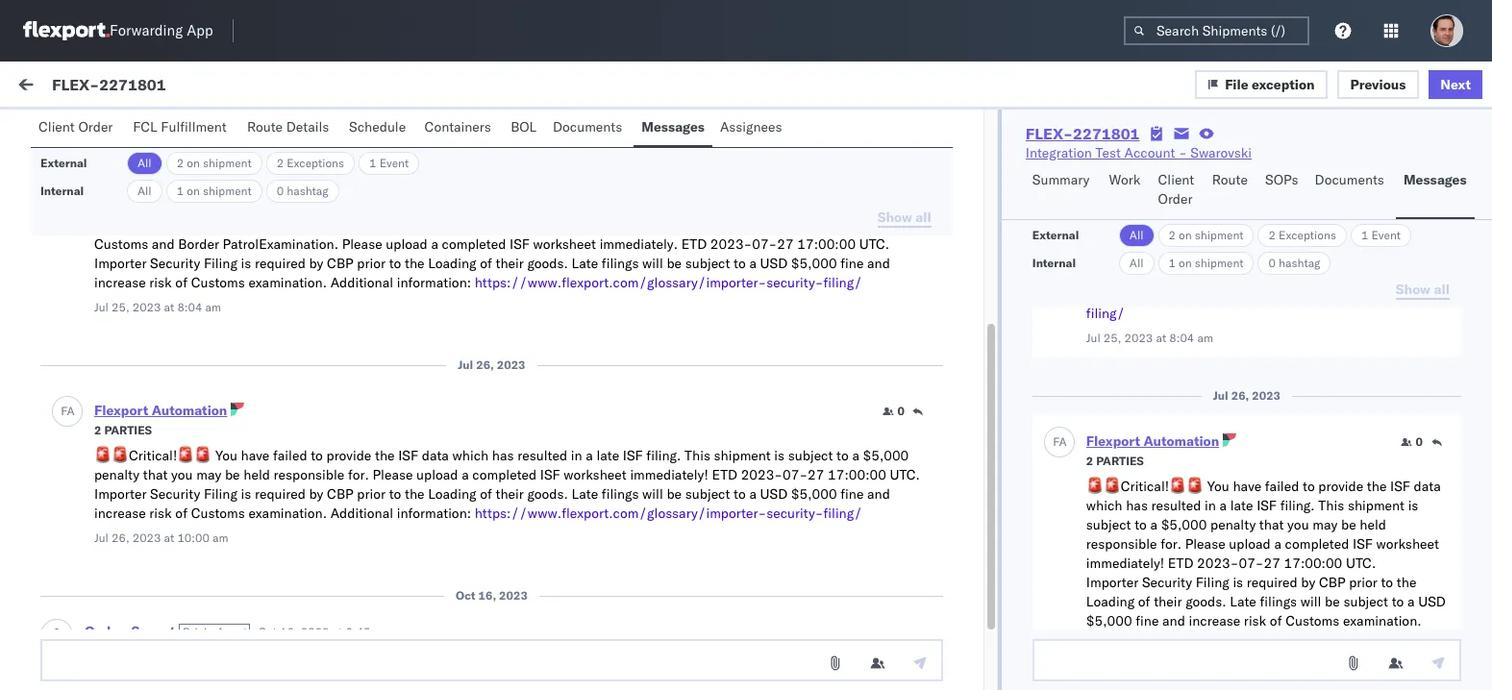 Task type: vqa. For each thing, say whether or not it's contained in the screenshot.
FLEX-1795440 at bottom
no



Task type: describe. For each thing, give the bounding box(es) containing it.
filing/ inside https://www.flexport.com/glossary/importer-security- filing/ jul 25, 2023 at 8:04 am
[[1086, 305, 1125, 322]]

messages for messages 'button' to the bottom
[[1404, 171, 1467, 188]]

internal (0)
[[129, 122, 205, 139]]

27 inside 🚨warning!🚨the isf data is now past due! the isf is at risk of being late and subject to a $5,000 usd penalty in addition to u.s. customs and border patrolexamination. please upload a completed isf worksheet immediately. etd 2023-07-27 17:00:00 utc. importer security filing is required by cbp prior to the loading of their goods. late filings will be subject to a usd $5,000 fine and increase risk of customs examination. additional information: https://www.flexport.com/glossary/importer-security-filing/ jul 25, 2023 at 8:04 am
[[777, 236, 794, 253]]

2:45
[[346, 625, 371, 639]]

0 vertical spatial -
[[1179, 144, 1187, 162]]

pm
[[374, 625, 390, 639]]

provide for 🚨🚨critical!🚨🚨 you have failed to provide the isf data which has resulted in a late isf filing. this shipment is subject to a $5,000 penalty that you may be held responsible for. please upload a completed isf worksheet immediately! etd 2023-07-27 17:00:00 utc. importer security filing is required by cbp prior to the loading of their goods. late filings will be subject to a usd $5,000 fine and increase risk of customs examination. additional information: https://www.flexport.com/glossary/importer-security-filing/ jul 26, 2023 at 10:00 am
[[326, 447, 371, 464]]

at right the
[[431, 216, 443, 234]]

security- inside 🚨warning!🚨the isf data is now past due! the isf is at risk of being late and subject to a $5,000 usd penalty in addition to u.s. customs and border patrolexamination. please upload a completed isf worksheet immediately. etd 2023-07-27 17:00:00 utc. importer security filing is required by cbp prior to the loading of their goods. late filings will be subject to a usd $5,000 fine and increase risk of customs examination. additional information: https://www.flexport.com/glossary/importer-security-filing/ jul 25, 2023 at 8:04 am
[[766, 274, 823, 291]]

2 vertical spatial 2 parties
[[1086, 454, 1144, 468]]

flexport for leftmost the 0 button's flexport automation button
[[94, 402, 148, 419]]

omkar down a lucrative partnership.
[[93, 618, 134, 635]]

fine for 🚨🚨critical!🚨🚨 you have failed to provide the isf data which has resulted in a late isf filing. this shipment is subject to a $5,000 penalty that you may be held responsible for. please upload a completed isf worksheet immediately! etd 2023-07-27 17:00:00 utc. importer security filing is required by cbp prior to the loading of their goods. late filings will be subject to a usd $5,000 fine and increase risk of customs examination. additional information:
[[1136, 612, 1159, 630]]

parties for 🚨🚨critical!🚨🚨
[[104, 423, 152, 437]]

filing/ inside 🚨warning!🚨the isf data is now past due! the isf is at risk of being late and subject to a $5,000 usd penalty in addition to u.s. customs and border patrolexamination. please upload a completed isf worksheet immediately. etd 2023-07-27 17:00:00 utc. importer security filing is required by cbp prior to the loading of their goods. late filings will be subject to a usd $5,000 fine and increase risk of customs examination. additional information: https://www.flexport.com/glossary/importer-security-filing/ jul 25, 2023 at 8:04 am
[[823, 274, 862, 291]]

have for 🚨🚨critical!🚨🚨 you have failed to provide the isf data which has resulted in a late isf filing. this shipment is subject to a $5,000 penalty that you may be held responsible for. please upload a completed isf worksheet immediately! etd 2023-07-27 17:00:00 utc. importer security filing is required by cbp prior to the loading of their goods. late filings will be subject to a usd $5,000 fine and increase risk of customs examination. additional information: https://www.flexport.com/glossary/importer-security-filing/ jul 26, 2023 at 10:00 am
[[241, 447, 270, 464]]

fcl
[[133, 118, 157, 136]]

unassigned due jul 25
[[146, 99, 270, 113]]

completed for 🚨🚨critical!🚨🚨 you have failed to provide the isf data which has resulted in a late isf filing. this shipment is subject to a $5,000 penalty that you may be held responsible for. please upload a completed isf worksheet immediately! etd 2023-07-27 17:00:00 utc. importer security filing is required by cbp prior to the loading of their goods. late filings will be subject to a usd $5,000 fine and increase risk of customs examination. additional information: https://www.flexport.com/glossary/importer-security-filing/ jul 26, 2023 at 10:00 am
[[472, 466, 537, 484]]

waka
[[222, 438, 256, 456]]

1 vertical spatial internal
[[40, 184, 84, 198]]

filing
[[87, 352, 118, 369]]

prior inside 🚨warning!🚨the isf data is now past due! the isf is at risk of being late and subject to a $5,000 usd penalty in addition to u.s. customs and border patrolexamination. please upload a completed isf worksheet immediately. etd 2023-07-27 17:00:00 utc. importer security filing is required by cbp prior to the loading of their goods. late filings will be subject to a usd $5,000 fine and increase risk of customs examination. additional information: https://www.flexport.com/glossary/importer-security-filing/ jul 25, 2023 at 8:04 am
[[357, 255, 386, 272]]

work inside button
[[1109, 171, 1141, 188]]

penalty inside 🚨warning!🚨the isf data is now past due! the isf is at risk of being late and subject to a $5,000 usd penalty in addition to u.s. customs and border patrolexamination. please upload a completed isf worksheet immediately. etd 2023-07-27 17:00:00 utc. importer security filing is required by cbp prior to the loading of their goods. late filings will be subject to a usd $5,000 fine and increase risk of customs examination. additional information: https://www.flexport.com/glossary/importer-security-filing/ jul 25, 2023 at 8:04 am
[[733, 216, 778, 234]]

5 omkar savant from the top
[[93, 493, 179, 510]]

0 vertical spatial exceptions
[[287, 156, 344, 170]]

a for 🚨🚨critical!🚨🚨
[[67, 403, 75, 418]]

1 horizontal spatial client order
[[1158, 171, 1194, 208]]

messaging
[[100, 265, 165, 283]]

the inside 🚨warning!🚨the isf data is now past due! the isf is at risk of being late and subject to a $5,000 usd penalty in addition to u.s. customs and border patrolexamination. please upload a completed isf worksheet immediately. etd 2023-07-27 17:00:00 utc. importer security filing is required by cbp prior to the loading of their goods. late filings will be subject to a usd $5,000 fine and increase risk of customs examination. additional information: https://www.flexport.com/glossary/importer-security-filing/ jul 25, 2023 at 8:04 am
[[405, 255, 425, 272]]

shipment inside 🚨🚨critical!🚨🚨 you have failed to provide the isf data which has resulted in a late isf filing. this shipment is subject to a $5,000 penalty that you may be held responsible for. please upload a completed isf worksheet immediately! etd 2023-07-27 17:00:00 utc. importer security filing is required by cbp prior to the loading of their goods. late filings will be subject to a usd $5,000 fine and increase risk of customs examination. additional information: https://www.flexport.com/glossary/importer-security-filing/ jul 26, 2023 at 10:00 am
[[714, 447, 771, 464]]

- for occurs
[[828, 652, 837, 670]]

improve
[[282, 352, 331, 369]]

🚨🚨critical!🚨🚨 for 🚨🚨critical!🚨🚨 you have failed to provide the isf data which has resulted in a late isf filing. this shipment is subject to a $5,000 penalty that you may be held responsible for. please upload a completed isf worksheet immediately! etd 2023-07-27 17:00:00 utc. importer security filing is required by cbp prior to the loading of their goods. late filings will be subject to a usd $5,000 fine and increase risk of customs examination. additional information:
[[1086, 478, 1204, 495]]

import work
[[144, 79, 220, 96]]

whatever
[[58, 438, 115, 456]]

2 vertical spatial 2 parties button
[[1086, 452, 1144, 469]]

0 horizontal spatial 2 exceptions
[[277, 156, 344, 170]]

0 horizontal spatial documents button
[[545, 110, 634, 147]]

occurs
[[178, 670, 219, 687]]

and inside 🚨🚨critical!🚨🚨 you have failed to provide the isf data which has resulted in a late isf filing. this shipment is subject to a $5,000 penalty that you may be held responsible for. please upload a completed isf worksheet immediately! etd 2023-07-27 17:00:00 utc. importer security filing is required by cbp prior to the loading of their goods. late filings will be subject to a usd $5,000 fine and increase risk of customs examination. additional information: https://www.flexport.com/glossary/importer-security-filing/ jul 26, 2023 at 10:00 am
[[867, 486, 890, 503]]

1 vertical spatial flex-2271801
[[1026, 124, 1140, 143]]

1854269
[[1192, 334, 1250, 351]]

and inside 🚨🚨critical!🚨🚨 you have failed to provide the isf data which has resulted in a late isf filing. this shipment is subject to a $5,000 penalty that you may be held responsible for. please upload a completed isf worksheet immediately! etd 2023-07-27 17:00:00 utc. importer security filing is required by cbp prior to the loading of their goods. late filings will be subject to a usd $5,000 fine and increase risk of customs examination. additional information:
[[1162, 612, 1185, 630]]

cbp for 🚨🚨critical!🚨🚨 you have failed to provide the isf data which has resulted in a late isf filing. this shipment is subject to a $5,000 penalty that you may be held responsible for. please upload a completed isf worksheet immediately! etd 2023-07-27 17:00:00 utc. importer security filing is required by cbp prior to the loading of their goods. late filings will be subject to a usd $5,000 fine and increase risk of customs examination. additional information:
[[1319, 574, 1346, 591]]

internal inside internal (0) 'button'
[[129, 122, 176, 139]]

import work button
[[136, 62, 227, 113]]

0 horizontal spatial 2271801
[[99, 75, 166, 94]]

pdt
[[652, 248, 677, 265]]

3 458574 from the top
[[1192, 527, 1242, 545]]

file exception
[[1225, 75, 1315, 93]]

previous
[[1350, 75, 1406, 93]]

0 vertical spatial your
[[334, 352, 361, 369]]

jul inside 🚨warning!🚨the isf data is now past due! the isf is at risk of being late and subject to a $5,000 usd penalty in addition to u.s. customs and border patrolexamination. please upload a completed isf worksheet immediately. etd 2023-07-27 17:00:00 utc. importer security filing is required by cbp prior to the loading of their goods. late filings will be subject to a usd $5,000 fine and increase risk of customs examination. additional information: https://www.flexport.com/glossary/importer-security-filing/ jul 25, 2023 at 8:04 am
[[94, 300, 109, 314]]

at left the "2:45"
[[332, 625, 343, 639]]

1366815
[[1192, 421, 1250, 438]]

swarovski
[[1191, 144, 1252, 162]]

by for 🚨🚨critical!🚨🚨 you have failed to provide the isf data which has resulted in a late isf filing. this shipment is subject to a $5,000 penalty that you may be held responsible for. please upload a completed isf worksheet immediately! etd 2023-07-27 17:00:00 utc. importer security filing is required by cbp prior to the loading of their goods. late filings will be subject to a usd $5,000 fine and increase risk of customs examination. additional information:
[[1301, 574, 1316, 591]]

1 vertical spatial client
[[1158, 171, 1194, 188]]

filing for 🚨🚨critical!🚨🚨 you have failed to provide the isf data which has resulted in a late isf filing. this shipment is subject to a $5,000 penalty that you may be held responsible for. please upload a completed isf worksheet immediately! etd 2023-07-27 17:00:00 utc. importer security filing is required by cbp prior to the loading of their goods. late filings will be subject to a usd $5,000 fine and increase risk of customs examination. additional information: https://www.flexport.com/glossary/importer-security-filing/ jul 26, 2023 at 10:00 am
[[204, 486, 237, 503]]

account
[[1125, 144, 1175, 162]]

previous button
[[1337, 70, 1419, 99]]

on down (0) at the top left of page
[[187, 156, 200, 170]]

in for 🚨🚨critical!🚨🚨 you have failed to provide the isf data which has resulted in a late isf filing. this shipment is subject to a $5,000 penalty that you may be held responsible for. please upload a completed isf worksheet immediately! etd 2023-07-27 17:00:00 utc. importer security filing is required by cbp prior to the loading of their goods. late filings will be subject to a usd $5,000 fine and increase risk of customs examination. additional information:
[[1205, 497, 1216, 514]]

work inside button
[[188, 79, 220, 96]]

https://www.flexport.com/glossary/importer- inside https://www.flexport.com/glossary/importer-security- filing/ jul 25, 2023 at 8:04 am
[[1086, 286, 1378, 303]]

🚨warning!🚨the
[[94, 216, 206, 234]]

458574 for comment
[[1192, 161, 1242, 178]]

security- inside https://www.flexport.com/glossary/importer-security- filing/ jul 25, 2023 at 8:04 am
[[1378, 286, 1435, 303]]

🚨🚨critical!🚨🚨 you have failed to provide the isf data which has resulted in a late isf filing. this shipment is subject to a $5,000 penalty that you may be held responsible for. please upload a completed isf worksheet immediately! etd 2023-07-27 17:00:00 utc. importer security filing is required by cbp prior to the loading of their goods. late filings will be subject to a usd $5,000 fine and increase risk of customs examination. additional information:
[[1086, 478, 1446, 649]]

item/shipment
[[1224, 166, 1302, 181]]

1 vertical spatial external
[[40, 156, 87, 170]]

which for 🚨🚨critical!🚨🚨 you have failed to provide the isf data which has resulted in a late isf filing. this shipment is subject to a $5,000 penalty that you may be held responsible for. please upload a completed isf worksheet immediately! etd 2023-07-27 17:00:00 utc. importer security filing is required by cbp prior to the loading of their goods. late filings will be subject to a usd $5,000 fine and increase risk of customs examination. additional information: https://www.flexport.com/glossary/importer-security-filing/ jul 26, 2023 at 10:00 am
[[452, 447, 489, 464]]

lucrative
[[68, 584, 121, 601]]

this for 🚨🚨critical!🚨🚨 you have failed to provide the isf data which has resulted in a late isf filing. this shipment is subject to a $5,000 penalty that you may be held responsible for. please upload a completed isf worksheet immediately! etd 2023-07-27 17:00:00 utc. importer security filing is required by cbp prior to the loading of their goods. late filings will be subject to a usd $5,000 fine and increase risk of customs examination. additional information:
[[1319, 497, 1344, 514]]

origin
[[182, 625, 214, 639]]

07- for 🚨🚨critical!🚨🚨 you have failed to provide the isf data which has resulted in a late isf filing. this shipment is subject to a $5,000 penalty that you may be held responsible for. please upload a completed isf worksheet immediately! etd 2023-07-27 17:00:00 utc. importer security filing is required by cbp prior to the loading of their goods. late filings will be subject to a usd $5,000 fine and increase risk of customs examination. additional information: https://www.flexport.com/glossary/importer-security-filing/ jul 26, 2023 at 10:00 am
[[783, 466, 808, 484]]

customs inside 🚨🚨critical!🚨🚨 you have failed to provide the isf data which has resulted in a late isf filing. this shipment is subject to a $5,000 penalty that you may be held responsible for. please upload a completed isf worksheet immediately! etd 2023-07-27 17:00:00 utc. importer security filing is required by cbp prior to the loading of their goods. late filings will be subject to a usd $5,000 fine and increase risk of customs examination. additional information:
[[1286, 612, 1340, 630]]

please for 🚨🚨critical!🚨🚨 you have failed to provide the isf data which has resulted in a late isf filing. this shipment is subject to a $5,000 penalty that you may be held responsible for. please upload a completed isf worksheet immediately! etd 2023-07-27 17:00:00 utc. importer security filing is required by cbp prior to the loading of their goods. late filings will be subject to a usd $5,000 fine and increase risk of customs examination. additional information:
[[1185, 536, 1226, 553]]

sops button
[[1258, 162, 1307, 219]]

i am filing a commendation report to improve your morale!
[[58, 352, 410, 369]]

0 vertical spatial event
[[379, 156, 409, 170]]

risk inside 🚨🚨critical!🚨🚨 you have failed to provide the isf data which has resulted in a late isf filing. this shipment is subject to a $5,000 penalty that you may be held responsible for. please upload a completed isf worksheet immediately! etd 2023-07-27 17:00:00 utc. importer security filing is required by cbp prior to the loading of their goods. late filings will be subject to a usd $5,000 fine and increase risk of customs examination. additional information:
[[1244, 612, 1266, 630]]

you for 🚨🚨critical!🚨🚨 you have failed to provide the isf data which has resulted in a late isf filing. this shipment is subject to a $5,000 penalty that you may be held responsible for. please upload a completed isf worksheet immediately! etd 2023-07-27 17:00:00 utc. importer security filing is required by cbp prior to the loading of their goods. late filings will be subject to a usd $5,000 fine and increase risk of customs examination. additional information:
[[1207, 478, 1230, 495]]

1 horizontal spatial event
[[1372, 228, 1401, 242]]

flexport for flexport automation button to the top
[[94, 171, 148, 188]]

1 vertical spatial jul 26, 2023
[[1213, 388, 1281, 403]]

please inside 🚨warning!🚨the isf data is now past due! the isf is at risk of being late and subject to a $5,000 usd penalty in addition to u.s. customs and border patrolexamination. please upload a completed isf worksheet immediately. etd 2023-07-27 17:00:00 utc. importer security filing is required by cbp prior to the loading of their goods. late filings will be subject to a usd $5,000 fine and increase risk of customs examination. additional information: https://www.flexport.com/glossary/importer-security-filing/ jul 25, 2023 at 8:04 am
[[342, 236, 382, 253]]

0 vertical spatial client order button
[[31, 110, 125, 147]]

immediately! for 🚨🚨critical!🚨🚨 you have failed to provide the isf data which has resulted in a late isf filing. this shipment is subject to a $5,000 penalty that you may be held responsible for. please upload a completed isf worksheet immediately! etd 2023-07-27 17:00:00 utc. importer security filing is required by cbp prior to the loading of their goods. late filings will be subject to a usd $5,000 fine and increase risk of customs examination. additional information: https://www.flexport.com/glossary/importer-security-filing/ jul 26, 2023 at 10:00 am
[[630, 466, 708, 484]]

1 vertical spatial 2 exceptions
[[1269, 228, 1336, 242]]

bol button
[[503, 110, 545, 147]]

test.
[[168, 265, 196, 283]]

16, for oct 16, 2023 at 2:45 pm
[[280, 625, 298, 639]]

1 vertical spatial 1 on shipment
[[1169, 256, 1244, 270]]

may for 🚨🚨critical!🚨🚨 you have failed to provide the isf data which has resulted in a late isf filing. this shipment is subject to a $5,000 penalty that you may be held responsible for. please upload a completed isf worksheet immediately! etd 2023-07-27 17:00:00 utc. importer security filing is required by cbp prior to the loading of their goods. late filings will be subject to a usd $5,000 fine and increase risk of customs examination. additional information:
[[1313, 516, 1338, 534]]

latent
[[58, 265, 97, 283]]

omkar up "exception:"
[[93, 493, 134, 510]]

in inside 🚨warning!🚨the isf data is now past due! the isf is at risk of being late and subject to a $5,000 usd penalty in addition to u.s. customs and border patrolexamination. please upload a completed isf worksheet immediately. etd 2023-07-27 17:00:00 utc. importer security filing is required by cbp prior to the loading of their goods. late filings will be subject to a usd $5,000 fine and increase risk of customs examination. additional information: https://www.flexport.com/glossary/importer-security-filing/ jul 25, 2023 at 8:04 am
[[782, 216, 793, 234]]

🚨🚨critical!🚨🚨 you have failed to provide the isf data which has resulted in a late isf filing. this shipment is subject to a $5,000 penalty that you may be held responsible for. please upload a completed isf worksheet immediately! etd 2023-07-27 17:00:00 utc. importer security filing is required by cbp prior to the loading of their goods. late filings will be subject to a usd $5,000 fine and increase risk of customs examination. additional information: https://www.flexport.com/glossary/importer-security-filing/ jul 26, 2023 at 10:00 am
[[94, 447, 920, 545]]

https://www.flexport.com/glossary/importer-security- filing/ jul 25, 2023 at 8:04 am
[[1086, 286, 1435, 345]]

comment
[[58, 179, 117, 196]]

17:00:00 inside 🚨warning!🚨the isf data is now past due! the isf is at risk of being late and subject to a $5,000 usd penalty in addition to u.s. customs and border patrolexamination. please upload a completed isf worksheet immediately. etd 2023-07-27 17:00:00 utc. importer security filing is required by cbp prior to the loading of their goods. late filings will be subject to a usd $5,000 fine and increase risk of customs examination. additional information: https://www.flexport.com/glossary/importer-security-filing/ jul 25, 2023 at 8:04 am
[[797, 236, 856, 253]]

omkar savant for filing
[[93, 319, 179, 336]]

(3)
[[85, 122, 110, 139]]

internal (0) button
[[121, 113, 216, 151]]

their inside 🚨warning!🚨the isf data is now past due! the isf is at risk of being late and subject to a $5,000 usd penalty in addition to u.s. customs and border patrolexamination. please upload a completed isf worksheet immediately. etd 2023-07-27 17:00:00 utc. importer security filing is required by cbp prior to the loading of their goods. late filings will be subject to a usd $5,000 fine and increase risk of customs examination. additional information: https://www.flexport.com/glossary/importer-security-filing/ jul 25, 2023 at 8:04 am
[[496, 255, 524, 272]]

customs inside 🚨🚨critical!🚨🚨 you have failed to provide the isf data which has resulted in a late isf filing. this shipment is subject to a $5,000 penalty that you may be held responsible for. please upload a completed isf worksheet immediately! etd 2023-07-27 17:00:00 utc. importer security filing is required by cbp prior to the loading of their goods. late filings will be subject to a usd $5,000 fine and increase risk of customs examination. additional information: https://www.flexport.com/glossary/importer-security-filing/ jul 26, 2023 at 10:00 am
[[191, 505, 245, 522]]

status:
[[277, 99, 314, 113]]

fcl fulfillment button
[[125, 110, 239, 147]]

when
[[222, 670, 255, 687]]

1 horizontal spatial exceptions
[[1279, 228, 1336, 242]]

whatever floats your boat! waka waka!
[[58, 438, 297, 456]]

2 vertical spatial internal
[[1032, 256, 1076, 270]]

flex- 1366815
[[1152, 421, 1250, 438]]

07- for 🚨🚨critical!🚨🚨 you have failed to provide the isf data which has resulted in a late isf filing. this shipment is subject to a $5,000 penalty that you may be held responsible for. please upload a completed isf worksheet immediately! etd 2023-07-27 17:00:00 utc. importer security filing is required by cbp prior to the loading of their goods. late filings will be subject to a usd $5,000 fine and increase risk of customs examination. additional information:
[[1239, 555, 1264, 572]]

utc. for 🚨🚨critical!🚨🚨 you have failed to provide the isf data which has resulted in a late isf filing. this shipment is subject to a $5,000 penalty that you may be held responsible for. please upload a completed isf worksheet immediately! etd 2023-07-27 17:00:00 utc. importer security filing is required by cbp prior to the loading of their goods. late filings will be subject to a usd $5,000 fine and increase risk of customs examination. additional information: https://www.flexport.com/glossary/importer-security-filing/ jul 26, 2023 at 10:00 am
[[890, 466, 920, 484]]

late for 🚨🚨critical!🚨🚨 you have failed to provide the isf data which has resulted in a late isf filing. this shipment is subject to a $5,000 penalty that you may be held responsible for. please upload a completed isf worksheet immediately! etd 2023-07-27 17:00:00 utc. importer security filing is required by cbp prior to the loading of their goods. late filings will be subject to a usd $5,000 fine and increase risk of customs examination. additional information:
[[1230, 593, 1256, 611]]

integration
[[1026, 144, 1092, 162]]

exception
[[1252, 75, 1315, 93]]

security for 🚨🚨critical!🚨🚨 you have failed to provide the isf data which has resulted in a late isf filing. this shipment is subject to a $5,000 penalty that you may be held responsible for. please upload a completed isf worksheet immediately! etd 2023-07-27 17:00:00 utc. importer security filing is required by cbp prior to the loading of their goods. late filings will be subject to a usd $5,000 fine and increase risk of customs examination. additional information:
[[1142, 574, 1192, 591]]

07- inside 🚨warning!🚨the isf data is now past due! the isf is at risk of being late and subject to a $5,000 usd penalty in addition to u.s. customs and border patrolexamination. please upload a completed isf worksheet immediately. etd 2023-07-27 17:00:00 utc. importer security filing is required by cbp prior to the loading of their goods. late filings will be subject to a usd $5,000 fine and increase risk of customs examination. additional information: https://www.flexport.com/glossary/importer-security-filing/ jul 25, 2023 at 8:04 am
[[752, 236, 777, 253]]

upload for 🚨🚨critical!🚨🚨 you have failed to provide the isf data which has resulted in a late isf filing. this shipment is subject to a $5,000 penalty that you may be held responsible for. please upload a completed isf worksheet immediately! etd 2023-07-27 17:00:00 utc. importer security filing is required by cbp prior to the loading of their goods. late filings will be subject to a usd $5,000 fine and increase risk of customs examination. additional information:
[[1229, 536, 1271, 553]]

2 vertical spatial external
[[1032, 228, 1079, 242]]

my
[[19, 74, 50, 101]]

goods. inside 🚨warning!🚨the isf data is now past due! the isf is at risk of being late and subject to a $5,000 usd penalty in addition to u.s. customs and border patrolexamination. please upload a completed isf worksheet immediately. etd 2023-07-27 17:00:00 utc. importer security filing is required by cbp prior to the loading of their goods. late filings will be subject to a usd $5,000 fine and increase risk of customs examination. additional information: https://www.flexport.com/glossary/importer-security-filing/ jul 25, 2023 at 8:04 am
[[527, 255, 568, 272]]

unknown customs hold type
[[146, 660, 334, 677]]

you for 🚨🚨critical!🚨🚨 you have failed to provide the isf data which has resulted in a late isf filing. this shipment is subject to a $5,000 penalty that you may be held responsible for. please upload a completed isf worksheet immediately! etd 2023-07-27 17:00:00 utc. importer security filing is required by cbp prior to the loading of their goods. late filings will be subject to a usd $5,000 fine and increase risk of customs examination. additional information: https://www.flexport.com/glossary/importer-security-filing/ jul 26, 2023 at 10:00 am
[[215, 447, 237, 464]]

now
[[278, 216, 303, 234]]

0 vertical spatial 2 on shipment
[[177, 156, 252, 170]]

2 parties for 🚨🚨critical!🚨🚨
[[94, 423, 152, 437]]

forwarding app
[[110, 22, 213, 40]]

loading for 🚨🚨critical!🚨🚨 you have failed to provide the isf data which has resulted in a late isf filing. this shipment is subject to a $5,000 penalty that you may be held responsible for. please upload a completed isf worksheet immediately! etd 2023-07-27 17:00:00 utc. importer security filing is required by cbp prior to the loading of their goods. late filings will be subject to a usd $5,000 fine and increase risk of customs examination. additional information:
[[1086, 593, 1135, 611]]

held for 🚨🚨critical!🚨🚨 you have failed to provide the isf data which has resulted in a late isf filing. this shipment is subject to a $5,000 penalty that you may be held responsible for. please upload a completed isf worksheet immediately! etd 2023-07-27 17:00:00 utc. importer security filing is required by cbp prior to the loading of their goods. late filings will be subject to a usd $5,000 fine and increase risk of customs examination. additional information: https://www.flexport.com/glossary/importer-security-filing/ jul 26, 2023 at 10:00 am
[[243, 466, 270, 484]]

0 horizontal spatial this
[[113, 670, 139, 687]]

4:22
[[596, 248, 625, 265]]

0 horizontal spatial your
[[157, 438, 183, 456]]

- for latent messaging test.
[[828, 248, 837, 265]]

utc. inside 🚨warning!🚨the isf data is now past due! the isf is at risk of being late and subject to a $5,000 usd penalty in addition to u.s. customs and border patrolexamination. please upload a completed isf worksheet immediately. etd 2023-07-27 17:00:00 utc. importer security filing is required by cbp prior to the loading of their goods. late filings will be subject to a usd $5,000 fine and increase risk of customs examination. additional information: https://www.flexport.com/glossary/importer-security-filing/ jul 25, 2023 at 8:04 am
[[859, 236, 889, 253]]

0 horizontal spatial 0 button
[[882, 404, 905, 419]]

filings inside 🚨warning!🚨the isf data is now past due! the isf is at risk of being late and subject to a $5,000 usd penalty in addition to u.s. customs and border patrolexamination. please upload a completed isf worksheet immediately. etd 2023-07-27 17:00:00 utc. importer security filing is required by cbp prior to the loading of their goods. late filings will be subject to a usd $5,000 fine and increase risk of customs examination. additional information: https://www.flexport.com/glossary/importer-security-filing/ jul 25, 2023 at 8:04 am
[[602, 255, 639, 272]]

1 vertical spatial documents button
[[1307, 162, 1396, 219]]

summary
[[1032, 171, 1090, 188]]

please for 🚨🚨critical!🚨🚨 you have failed to provide the isf data which has resulted in a late isf filing. this shipment is subject to a $5,000 penalty that you may be held responsible for. please upload a completed isf worksheet immediately! etd 2023-07-27 17:00:00 utc. importer security filing is required by cbp prior to the loading of their goods. late filings will be subject to a usd $5,000 fine and increase risk of customs examination. additional information: https://www.flexport.com/glossary/importer-security-filing/ jul 26, 2023 at 10:00 am
[[373, 466, 413, 484]]

usd inside 🚨🚨critical!🚨🚨 you have failed to provide the isf data which has resulted in a late isf filing. this shipment is subject to a $5,000 penalty that you may be held responsible for. please upload a completed isf worksheet immediately! etd 2023-07-27 17:00:00 utc. importer security filing is required by cbp prior to the loading of their goods. late filings will be subject to a usd $5,000 fine and increase risk of customs examination. additional information:
[[1418, 593, 1446, 611]]

filing inside 🚨warning!🚨the isf data is now past due! the isf is at risk of being late and subject to a $5,000 usd penalty in addition to u.s. customs and border patrolexamination. please upload a completed isf worksheet immediately. etd 2023-07-27 17:00:00 utc. importer security filing is required by cbp prior to the loading of their goods. late filings will be subject to a usd $5,000 fine and increase risk of customs examination. additional information: https://www.flexport.com/glossary/importer-security-filing/ jul 25, 2023 at 8:04 am
[[204, 255, 237, 272]]

being
[[488, 216, 521, 234]]

at inside https://www.flexport.com/glossary/importer-security- filing/ jul 25, 2023 at 8:04 am
[[1156, 331, 1166, 345]]

external inside button
[[31, 122, 81, 139]]

than
[[437, 670, 465, 687]]

https://www.flexport.com/glossary/importer- inside 🚨warning!🚨the isf data is now past due! the isf is at risk of being late and subject to a $5,000 usd penalty in addition to u.s. customs and border patrolexamination. please upload a completed isf worksheet immediately. etd 2023-07-27 17:00:00 utc. importer security filing is required by cbp prior to the loading of their goods. late filings will be subject to a usd $5,000 fine and increase risk of customs examination. additional information: https://www.flexport.com/glossary/importer-security-filing/ jul 25, 2023 at 8:04 am
[[475, 274, 766, 291]]

due!
[[336, 216, 363, 234]]

etd inside 🚨warning!🚨the isf data is now past due! the isf is at risk of being late and subject to a $5,000 usd penalty in addition to u.s. customs and border patrolexamination. please upload a completed isf worksheet immediately. etd 2023-07-27 17:00:00 utc. importer security filing is required by cbp prior to the loading of their goods. late filings will be subject to a usd $5,000 fine and increase risk of customs examination. additional information: https://www.flexport.com/glossary/importer-security-filing/ jul 25, 2023 at 8:04 am
[[681, 236, 707, 253]]

sender
[[517, 80, 554, 94]]

immediately.
[[600, 236, 678, 253]]

type
[[304, 660, 334, 677]]

addition
[[797, 216, 847, 234]]

0 vertical spatial 1 on shipment
[[177, 184, 252, 198]]

data inside 🚨warning!🚨the isf data is now past due! the isf is at risk of being late and subject to a $5,000 usd penalty in addition to u.s. customs and border patrolexamination. please upload a completed isf worksheet immediately. etd 2023-07-27 17:00:00 utc. importer security filing is required by cbp prior to the loading of their goods. late filings will be subject to a usd $5,000 fine and increase risk of customs examination. additional information: https://www.flexport.com/glossary/importer-security-filing/ jul 25, 2023 at 8:04 am
[[233, 216, 260, 234]]

fulfillment
[[161, 118, 227, 136]]

on up border
[[187, 184, 200, 198]]

security for 🚨🚨critical!🚨🚨 you have failed to provide the isf data which has resulted in a late isf filing. this shipment is subject to a $5,000 penalty that you may be held responsible for. please upload a completed isf worksheet immediately! etd 2023-07-27 17:00:00 utc. importer security filing is required by cbp prior to the loading of their goods. late filings will be subject to a usd $5,000 fine and increase risk of customs examination. additional information: https://www.flexport.com/glossary/importer-security-filing/ jul 26, 2023 at 10:00 am
[[150, 486, 200, 503]]

oct for oct 16, 2023
[[456, 588, 476, 603]]

0 vertical spatial flexport automation button
[[94, 171, 227, 188]]

order inside client order
[[1158, 190, 1193, 208]]

you for 🚨🚨critical!🚨🚨 you have failed to provide the isf data which has resulted in a late isf filing. this shipment is subject to a $5,000 penalty that you may be held responsible for. please upload a completed isf worksheet immediately! etd 2023-07-27 17:00:00 utc. importer security filing is required by cbp prior to the loading of their goods. late filings will be subject to a usd $5,000 fine and increase risk of customs examination. additional information:
[[1288, 516, 1309, 534]]

shipment inside 🚨🚨critical!🚨🚨 you have failed to provide the isf data which has resulted in a late isf filing. this shipment is subject to a $5,000 penalty that you may be held responsible for. please upload a completed isf worksheet immediately! etd 2023-07-27 17:00:00 utc. importer security filing is required by cbp prior to the loading of their goods. late filings will be subject to a usd $5,000 fine and increase risk of customs examination. additional information:
[[1348, 497, 1405, 514]]

security inside 🚨warning!🚨the isf data is now past due! the isf is at risk of being late and subject to a $5,000 usd penalty in addition to u.s. customs and border patrolexamination. please upload a completed isf worksheet immediately. etd 2023-07-27 17:00:00 utc. importer security filing is required by cbp prior to the loading of their goods. late filings will be subject to a usd $5,000 fine and increase risk of customs examination. additional information: https://www.flexport.com/glossary/importer-security-filing/ jul 25, 2023 at 8:04 am
[[150, 255, 200, 272]]

8:04 inside https://www.flexport.com/glossary/importer-security- filing/ jul 25, 2023 at 8:04 am
[[1169, 331, 1194, 345]]

omkar down (3)
[[93, 146, 134, 163]]

often
[[142, 670, 174, 687]]

integration test account - swarovski link
[[1026, 143, 1252, 162]]

automation for leftmost the 0 button's flexport automation button
[[152, 402, 227, 419]]

am inside 🚨🚨critical!🚨🚨 you have failed to provide the isf data which has resulted in a late isf filing. this shipment is subject to a $5,000 penalty that you may be held responsible for. please upload a completed isf worksheet immediately! etd 2023-07-27 17:00:00 utc. importer security filing is required by cbp prior to the loading of their goods. late filings will be subject to a usd $5,000 fine and increase risk of customs examination. additional information: https://www.flexport.com/glossary/importer-security-filing/ jul 26, 2023 at 10:00 am
[[213, 531, 228, 545]]

0 horizontal spatial order
[[78, 118, 113, 136]]

automation for flexport automation button to the top
[[152, 171, 227, 188]]

route for route details
[[247, 118, 283, 136]]

external (3) button
[[23, 113, 121, 151]]

0 vertical spatial client
[[38, 118, 75, 136]]

2023 inside 🚨warning!🚨the isf data is now past due! the isf is at risk of being late and subject to a $5,000 usd penalty in addition to u.s. customs and border patrolexamination. please upload a completed isf worksheet immediately. etd 2023-07-27 17:00:00 utc. importer security filing is required by cbp prior to the loading of their goods. late filings will be subject to a usd $5,000 fine and increase risk of customs examination. additional information: https://www.flexport.com/glossary/importer-security-filing/ jul 25, 2023 at 8:04 am
[[132, 300, 161, 314]]

omkar savant button
[[85, 623, 175, 640]]

10:00
[[177, 531, 210, 545]]

summary button
[[1025, 162, 1101, 219]]

importer inside 🚨warning!🚨the isf data is now past due! the isf is at risk of being late and subject to a $5,000 usd penalty in addition to u.s. customs and border patrolexamination. please upload a completed isf worksheet immediately. etd 2023-07-27 17:00:00 utc. importer security filing is required by cbp prior to the loading of their goods. late filings will be subject to a usd $5,000 fine and increase risk of customs examination. additional information: https://www.flexport.com/glossary/importer-security-filing/ jul 25, 2023 at 8:04 am
[[94, 255, 147, 272]]

17:00:00 for 🚨🚨critical!🚨🚨 you have failed to provide the isf data which has resulted in a late isf filing. this shipment is subject to a $5,000 penalty that you may be held responsible for. please upload a completed isf worksheet immediately! etd 2023-07-27 17:00:00 utc. importer security filing is required by cbp prior to the loading of their goods. late filings will be subject to a usd $5,000 fine and increase risk of customs examination. additional information: https://www.flexport.com/glossary/importer-security-filing/ jul 26, 2023 at 10:00 am
[[828, 466, 886, 484]]

1 horizontal spatial 2271801
[[1073, 124, 1140, 143]]

oct 16, 2023 at 2:45 pm
[[258, 625, 390, 639]]

their for 🚨🚨critical!🚨🚨 you have failed to provide the isf data which has resulted in a late isf filing. this shipment is subject to a $5,000 penalty that you may be held responsible for. please upload a completed isf worksheet immediately! etd 2023-07-27 17:00:00 utc. importer security filing is required by cbp prior to the loading of their goods. late filings will be subject to a usd $5,000 fine and increase risk of customs examination. additional information: https://www.flexport.com/glossary/importer-security-filing/ jul 26, 2023 at 10:00 am
[[496, 486, 524, 503]]

list
[[283, 122, 307, 139]]

unassigned
[[146, 99, 208, 113]]

related
[[1153, 166, 1193, 181]]

open
[[341, 99, 369, 113]]

i
[[58, 352, 62, 369]]

a lucrative partnership.
[[58, 584, 199, 601]]

jul inside 🚨🚨critical!🚨🚨 you have failed to provide the isf data which has resulted in a late isf filing. this shipment is subject to a $5,000 penalty that you may be held responsible for. please upload a completed isf worksheet immediately! etd 2023-07-27 17:00:00 utc. importer security filing is required by cbp prior to the loading of their goods. late filings will be subject to a usd $5,000 fine and increase risk of customs examination. additional information: https://www.flexport.com/glossary/importer-security-filing/ jul 26, 2023 at 10:00 am
[[94, 531, 109, 545]]

2023 inside 🚨🚨critical!🚨🚨 you have failed to provide the isf data which has resulted in a late isf filing. this shipment is subject to a $5,000 penalty that you may be held responsible for. please upload a completed isf worksheet immediately! etd 2023-07-27 17:00:00 utc. importer security filing is required by cbp prior to the loading of their goods. late filings will be subject to a usd $5,000 fine and increase risk of customs examination. additional information: https://www.flexport.com/glossary/importer-security-filing/ jul 26, 2023 at 10:00 am
[[132, 531, 161, 545]]

have for 🚨🚨critical!🚨🚨 you have failed to provide the isf data which has resulted in a late isf filing. this shipment is subject to a $5,000 penalty that you may be held responsible for. please upload a completed isf worksheet immediately! etd 2023-07-27 17:00:00 utc. importer security filing is required by cbp prior to the loading of their goods. late filings will be subject to a usd $5,000 fine and increase risk of customs examination. additional information:
[[1233, 478, 1262, 495]]

fcl fulfillment
[[133, 118, 227, 136]]

f a for 🚨warning!🚨the
[[61, 173, 75, 187]]

2 vertical spatial f
[[1053, 434, 1059, 449]]

provide for 🚨🚨critical!🚨🚨 you have failed to provide the isf data which has resulted in a late isf filing. this shipment is subject to a $5,000 penalty that you may be held responsible for. please upload a completed isf worksheet immediately! etd 2023-07-27 17:00:00 utc. importer security filing is required by cbp prior to the loading of their goods. late filings will be subject to a usd $5,000 fine and increase risk of customs examination. additional information:
[[1319, 478, 1364, 495]]

delayed. this often occurs when unloading cargo takes longer than
[[58, 670, 465, 687]]

bol
[[511, 118, 537, 136]]

takes
[[359, 670, 392, 687]]

omkar savant origin agent
[[85, 623, 247, 640]]

additional inside 🚨warning!🚨the isf data is now past due! the isf is at risk of being late and subject to a $5,000 usd penalty in addition to u.s. customs and border patrolexamination. please upload a completed isf worksheet immediately. etd 2023-07-27 17:00:00 utc. importer security filing is required by cbp prior to the loading of their goods. late filings will be subject to a usd $5,000 fine and increase risk of customs examination. additional information: https://www.flexport.com/glossary/importer-security-filing/ jul 25, 2023 at 8:04 am
[[330, 274, 393, 291]]

report
[[226, 352, 263, 369]]

failed for 🚨🚨critical!🚨🚨 you have failed to provide the isf data which has resulted in a late isf filing. this shipment is subject to a $5,000 penalty that you may be held responsible for. please upload a completed isf worksheet immediately! etd 2023-07-27 17:00:00 utc. importer security filing is required by cbp prior to the loading of their goods. late filings will be subject to a usd $5,000 fine and increase risk of customs examination. additional information: https://www.flexport.com/glossary/importer-security-filing/ jul 26, 2023 at 10:00 am
[[273, 447, 307, 464]]

responsible for 🚨🚨critical!🚨🚨 you have failed to provide the isf data which has resulted in a late isf filing. this shipment is subject to a $5,000 penalty that you may be held responsible for. please upload a completed isf worksheet immediately! etd 2023-07-27 17:00:00 utc. importer security filing is required by cbp prior to the loading of their goods. late filings will be subject to a usd $5,000 fine and increase risk of customs examination. additional information:
[[1086, 536, 1157, 553]]

2 parties button for 🚨🚨critical!🚨🚨
[[94, 421, 152, 438]]

examination. for 🚨🚨critical!🚨🚨 you have failed to provide the isf data which has resulted in a late isf filing. this shipment is subject to a $5,000 penalty that you may be held responsible for. please upload a completed isf worksheet immediately! etd 2023-07-27 17:00:00 utc. importer security filing is required by cbp prior to the loading of their goods. late filings will be subject to a usd $5,000 fine and increase risk of customs examination. additional information:
[[1343, 612, 1422, 630]]

25, inside https://www.flexport.com/glossary/importer-security- filing/ jul 25, 2023 at 8:04 am
[[1104, 331, 1121, 345]]

warehouse
[[133, 526, 204, 543]]

(0)
[[180, 122, 205, 139]]

upload inside 🚨warning!🚨the isf data is now past due! the isf is at risk of being late and subject to a $5,000 usd penalty in addition to u.s. customs and border patrolexamination. please upload a completed isf worksheet immediately. etd 2023-07-27 17:00:00 utc. importer security filing is required by cbp prior to the loading of their goods. late filings will be subject to a usd $5,000 fine and increase risk of customs examination. additional information: https://www.flexport.com/glossary/importer-security-filing/ jul 25, 2023 at 8:04 am
[[386, 236, 428, 253]]

next
[[1441, 75, 1471, 93]]

forwarding
[[110, 22, 183, 40]]

1 horizontal spatial 2 on shipment
[[1169, 228, 1244, 242]]

work button
[[1101, 162, 1150, 219]]

message list button
[[216, 113, 314, 151]]

am inside https://www.flexport.com/glossary/importer-security- filing/ jul 25, 2023 at 8:04 am
[[1197, 331, 1213, 345]]

am right i
[[65, 352, 84, 369]]

increase for 🚨🚨critical!🚨🚨 you have failed to provide the isf data which has resulted in a late isf filing. this shipment is subject to a $5,000 penalty that you may be held responsible for. please upload a completed isf worksheet immediately! etd 2023-07-27 17:00:00 utc. importer security filing is required by cbp prior to the loading of their goods. late filings will be subject to a usd $5,000 fine and increase risk of customs examination. additional information: https://www.flexport.com/glossary/importer-security-filing/ jul 26, 2023 at 10:00 am
[[94, 505, 146, 522]]

2023- for 🚨🚨critical!🚨🚨 you have failed to provide the isf data which has resulted in a late isf filing. this shipment is subject to a $5,000 penalty that you may be held responsible for. please upload a completed isf worksheet immediately! etd 2023-07-27 17:00:00 utc. importer security filing is required by cbp prior to the loading of their goods. late filings will be subject to a usd $5,000 fine and increase risk of customs examination. additional information: https://www.flexport.com/glossary/importer-security-filing/ jul 26, 2023 at 10:00 am
[[741, 466, 783, 484]]

increase for 🚨🚨critical!🚨🚨 you have failed to provide the isf data which has resulted in a late isf filing. this shipment is subject to a $5,000 penalty that you may be held responsible for. please upload a completed isf worksheet immediately! etd 2023-07-27 17:00:00 utc. importer security filing is required by cbp prior to the loading of their goods. late filings will be subject to a usd $5,000 fine and increase risk of customs examination. additional information:
[[1189, 612, 1241, 630]]

next button
[[1429, 70, 1483, 99]]

2 vertical spatial parties
[[1096, 454, 1144, 468]]

message for message
[[60, 166, 106, 181]]

https://www.flexport.com/glossary/importer-security- filing/ link
[[1086, 286, 1435, 322]]

0 horizontal spatial 1 event
[[369, 156, 409, 170]]

am inside 🚨warning!🚨the isf data is now past due! the isf is at risk of being late and subject to a $5,000 usd penalty in addition to u.s. customs and border patrolexamination. please upload a completed isf worksheet immediately. etd 2023-07-27 17:00:00 utc. importer security filing is required by cbp prior to the loading of their goods. late filings will be subject to a usd $5,000 fine and increase risk of customs examination. additional information: https://www.flexport.com/glossary/importer-security-filing/ jul 25, 2023 at 8:04 am
[[205, 300, 221, 314]]

etd for 🚨🚨critical!🚨🚨 you have failed to provide the isf data which has resulted in a late isf filing. this shipment is subject to a $5,000 penalty that you may be held responsible for. please upload a completed isf worksheet immediately! etd 2023-07-27 17:00:00 utc. importer security filing is required by cbp prior to the loading of their goods. late filings will be subject to a usd $5,000 fine and increase risk of customs examination. additional information:
[[1168, 555, 1194, 572]]

required for 🚨🚨critical!🚨🚨 you have failed to provide the isf data which has resulted in a late isf filing. this shipment is subject to a $5,000 penalty that you may be held responsible for. please upload a completed isf worksheet immediately! etd 2023-07-27 17:00:00 utc. importer security filing is required by cbp prior to the loading of their goods. late filings will be subject to a usd $5,000 fine and increase risk of customs examination. additional information:
[[1247, 574, 1298, 591]]

2 vertical spatial f a
[[1053, 434, 1067, 449]]

sops
[[1265, 171, 1298, 188]]

1 horizontal spatial 1 event
[[1361, 228, 1401, 242]]

1 omkar savant from the top
[[93, 146, 179, 163]]

late inside 🚨🚨critical!🚨🚨 you have failed to provide the isf data which has resulted in a late isf filing. this shipment is subject to a $5,000 penalty that you may be held responsible for. please upload a completed isf worksheet immediately! etd 2023-07-27 17:00:00 utc. importer security filing is required by cbp prior to the loading of their goods. late filings will be subject to a usd $5,000 fine and increase risk of customs examination. additional information:
[[1230, 497, 1253, 514]]

2023- inside 🚨warning!🚨the isf data is now past due! the isf is at risk of being late and subject to a $5,000 usd penalty in addition to u.s. customs and border patrolexamination. please upload a completed isf worksheet immediately. etd 2023-07-27 17:00:00 utc. importer security filing is required by cbp prior to the loading of their goods. late filings will be subject to a usd $5,000 fine and increase risk of customs examination. additional information: https://www.flexport.com/glossary/importer-security-filing/ jul 25, 2023 at 8:04 am
[[710, 236, 752, 253]]

flex-2271801 link
[[1026, 124, 1140, 143]]

oct 16, 2023
[[456, 588, 528, 603]]

related work item/shipment
[[1153, 166, 1302, 181]]

file
[[1225, 75, 1249, 93]]

0 vertical spatial flex-2271801
[[52, 75, 166, 94]]

2 resize handle column header from the left
[[797, 161, 820, 690]]

data for 🚨🚨critical!🚨🚨 you have failed to provide the isf data which has resulted in a late isf filing. this shipment is subject to a $5,000 penalty that you may be held responsible for. please upload a completed isf worksheet immediately! etd 2023-07-27 17:00:00 utc. importer security filing is required by cbp prior to the loading of their goods. late filings will be subject to a usd $5,000 fine and increase risk of customs examination. additional information:
[[1414, 478, 1441, 495]]

25, inside 🚨warning!🚨the isf data is now past due! the isf is at risk of being late and subject to a $5,000 usd penalty in addition to u.s. customs and border patrolexamination. please upload a completed isf worksheet immediately. etd 2023-07-27 17:00:00 utc. importer security filing is required by cbp prior to the loading of their goods. late filings will be subject to a usd $5,000 fine and increase risk of customs examination. additional information: https://www.flexport.com/glossary/importer-security-filing/ jul 25, 2023 at 8:04 am
[[112, 300, 129, 314]]

information: for 🚨🚨critical!🚨🚨 you have failed to provide the isf data which has resulted in a late isf filing. this shipment is subject to a $5,000 penalty that you may be held responsible for. please upload a completed isf worksheet immediately! etd 2023-07-27 17:00:00 utc. importer security filing is required by cbp prior to the loading of their goods. late filings will be subject to a usd $5,000 fine and increase risk of customs examination. additional information:
[[1153, 632, 1227, 649]]

2 parties button for 🚨warning!🚨the
[[94, 190, 152, 208]]

2 vertical spatial a
[[1059, 434, 1067, 449]]

https://www.flexport.com/glossary/importer-security-filing/ link for subject
[[475, 274, 862, 291]]

flex- 458574 for comment
[[1152, 161, 1242, 178]]

worksheet for 🚨🚨critical!🚨🚨 you have failed to provide the isf data which has resulted in a late isf filing. this shipment is subject to a $5,000 penalty that you may be held responsible for. please upload a completed isf worksheet immediately! etd 2023-07-27 17:00:00 utc. importer security filing is required by cbp prior to the loading of their goods. late filings will be subject to a usd $5,000 fine and increase risk of customs examination. additional information: https://www.flexport.com/glossary/importer-security-filing/ jul 26, 2023 at 10:00 am
[[564, 466, 627, 484]]



Task type: locate. For each thing, give the bounding box(es) containing it.
26, inside 🚨🚨critical!🚨🚨 you have failed to provide the isf data which has resulted in a late isf filing. this shipment is subject to a $5,000 penalty that you may be held responsible for. please upload a completed isf worksheet immediately! etd 2023-07-27 17:00:00 utc. importer security filing is required by cbp prior to the loading of their goods. late filings will be subject to a usd $5,000 fine and increase risk of customs examination. additional information: https://www.flexport.com/glossary/importer-security-filing/ jul 26, 2023 at 10:00 am
[[112, 531, 129, 545]]

late
[[572, 255, 598, 272], [572, 486, 598, 503], [1230, 593, 1256, 611]]

worksheet inside 🚨🚨critical!🚨🚨 you have failed to provide the isf data which has resulted in a late isf filing. this shipment is subject to a $5,000 penalty that you may be held responsible for. please upload a completed isf worksheet immediately! etd 2023-07-27 17:00:00 utc. importer security filing is required by cbp prior to the loading of their goods. late filings will be subject to a usd $5,000 fine and increase risk of customs examination. additional information:
[[1376, 536, 1439, 553]]

flexport. image
[[23, 21, 110, 40]]

am up i am filing a commendation report to improve your morale!
[[205, 300, 221, 314]]

information: for 🚨🚨critical!🚨🚨 you have failed to provide the isf data which has resulted in a late isf filing. this shipment is subject to a $5,000 penalty that you may be held responsible for. please upload a completed isf worksheet immediately! etd 2023-07-27 17:00:00 utc. importer security filing is required by cbp prior to the loading of their goods. late filings will be subject to a usd $5,000 fine and increase risk of customs examination. additional information: https://www.flexport.com/glossary/importer-security-filing/ jul 26, 2023 at 10:00 am
[[397, 505, 471, 522]]

filing inside 🚨🚨critical!🚨🚨 you have failed to provide the isf data which has resulted in a late isf filing. this shipment is subject to a $5,000 penalty that you may be held responsible for. please upload a completed isf worksheet immediately! etd 2023-07-27 17:00:00 utc. importer security filing is required by cbp prior to the loading of their goods. late filings will be subject to a usd $5,000 fine and increase risk of customs examination. additional information:
[[1196, 574, 1229, 591]]

that inside 🚨🚨critical!🚨🚨 you have failed to provide the isf data which has resulted in a late isf filing. this shipment is subject to a $5,000 penalty that you may be held responsible for. please upload a completed isf worksheet immediately! etd 2023-07-27 17:00:00 utc. importer security filing is required by cbp prior to the loading of their goods. late filings will be subject to a usd $5,000 fine and increase risk of customs examination. additional information:
[[1259, 516, 1284, 534]]

for. for 🚨🚨critical!🚨🚨 you have failed to provide the isf data which has resulted in a late isf filing. this shipment is subject to a $5,000 penalty that you may be held responsible for. please upload a completed isf worksheet immediately! etd 2023-07-27 17:00:00 utc. importer security filing is required by cbp prior to the loading of their goods. late filings will be subject to a usd $5,000 fine and increase risk of customs examination. additional information: https://www.flexport.com/glossary/importer-security-filing/ jul 26, 2023 at 10:00 am
[[348, 466, 369, 484]]

penalty inside 🚨🚨critical!🚨🚨 you have failed to provide the isf data which has resulted in a late isf filing. this shipment is subject to a $5,000 penalty that you may be held responsible for. please upload a completed isf worksheet immediately! etd 2023-07-27 17:00:00 utc. importer security filing is required by cbp prior to the loading of their goods. late filings will be subject to a usd $5,000 fine and increase risk of customs examination. additional information:
[[1211, 516, 1256, 534]]

0 vertical spatial loading
[[428, 255, 476, 272]]

utc. inside 🚨🚨critical!🚨🚨 you have failed to provide the isf data which has resulted in a late isf filing. this shipment is subject to a $5,000 penalty that you may be held responsible for. please upload a completed isf worksheet immediately! etd 2023-07-27 17:00:00 utc. importer security filing is required by cbp prior to the loading of their goods. late filings will be subject to a usd $5,000 fine and increase risk of customs examination. additional information: https://www.flexport.com/glossary/importer-security-filing/ jul 26, 2023 at 10:00 am
[[890, 466, 920, 484]]

am
[[205, 300, 221, 314], [1197, 331, 1213, 345], [65, 352, 84, 369], [213, 531, 228, 545]]

completed inside 🚨🚨critical!🚨🚨 you have failed to provide the isf data which has resulted in a late isf filing. this shipment is subject to a $5,000 penalty that you may be held responsible for. please upload a completed isf worksheet immediately! etd 2023-07-27 17:00:00 utc. importer security filing is required by cbp prior to the loading of their goods. late filings will be subject to a usd $5,000 fine and increase risk of customs examination. additional information:
[[1285, 536, 1349, 553]]

0 vertical spatial penalty
[[733, 216, 778, 234]]

1 vertical spatial 2023-
[[741, 466, 783, 484]]

exceptions down the details
[[287, 156, 344, 170]]

the
[[405, 255, 425, 272], [375, 447, 395, 464], [1367, 478, 1387, 495], [405, 486, 425, 503], [1397, 574, 1417, 591]]

flex-
[[52, 75, 99, 94], [1026, 124, 1073, 143], [1152, 161, 1192, 178], [1152, 248, 1192, 265], [1152, 334, 1192, 351], [1152, 421, 1192, 438], [1152, 527, 1192, 545]]

flex-2271801 up (3)
[[52, 75, 166, 94]]

4 resize handle column header from the left
[[1443, 161, 1466, 690]]

jul inside https://www.flexport.com/glossary/importer-security- filing/ jul 25, 2023 at 8:04 am
[[1086, 331, 1101, 345]]

flexport
[[94, 171, 148, 188], [94, 402, 148, 419], [1086, 433, 1140, 450]]

external down summary "button"
[[1032, 228, 1079, 242]]

automation for flexport automation button associated with the bottom the 0 button
[[1144, 433, 1219, 450]]

that
[[143, 466, 168, 484], [1259, 516, 1284, 534]]

resulted inside 🚨🚨critical!🚨🚨 you have failed to provide the isf data which has resulted in a late isf filing. this shipment is subject to a $5,000 penalty that you may be held responsible for. please upload a completed isf worksheet immediately! etd 2023-07-27 17:00:00 utc. importer security filing is required by cbp prior to the loading of their goods. late filings will be subject to a usd $5,000 fine and increase risk of customs examination. additional information:
[[1151, 497, 1201, 514]]

0 horizontal spatial exceptions
[[287, 156, 344, 170]]

1 horizontal spatial oct
[[456, 588, 476, 603]]

1 vertical spatial filing/
[[1086, 305, 1125, 322]]

longer
[[396, 670, 434, 687]]

may inside 🚨🚨critical!🚨🚨 you have failed to provide the isf data which has resulted in a late isf filing. this shipment is subject to a $5,000 penalty that you may be held responsible for. please upload a completed isf worksheet immediately! etd 2023-07-27 17:00:00 utc. importer security filing is required by cbp prior to the loading of their goods. late filings will be subject to a usd $5,000 fine and increase risk of customs examination. additional information: https://www.flexport.com/glossary/importer-security-filing/ jul 26, 2023 at 10:00 am
[[196, 466, 221, 484]]

2 https://www.flexport.com/glossary/importer-security-filing/ link from the top
[[475, 505, 862, 522]]

required inside 🚨🚨critical!🚨🚨 you have failed to provide the isf data which has resulted in a late isf filing. this shipment is subject to a $5,000 penalty that you may be held responsible for. please upload a completed isf worksheet immediately! etd 2023-07-27 17:00:00 utc. importer security filing is required by cbp prior to the loading of their goods. late filings will be subject to a usd $5,000 fine and increase risk of customs examination. additional information: https://www.flexport.com/glossary/importer-security-filing/ jul 26, 2023 at 10:00 am
[[255, 486, 306, 503]]

client order button down account
[[1150, 162, 1205, 219]]

1 vertical spatial 17:00:00
[[828, 466, 886, 484]]

on up flex- 1854269 at the right of the page
[[1179, 256, 1192, 270]]

25
[[256, 99, 270, 113]]

late for 🚨🚨critical!🚨🚨 you have failed to provide the isf data which has resulted in a late isf filing. this shipment is subject to a $5,000 penalty that you may be held responsible for. please upload a completed isf worksheet immediately! etd 2023-07-27 17:00:00 utc. importer security filing is required by cbp prior to the loading of their goods. late filings will be subject to a usd $5,000 fine and increase risk of customs examination. additional information: https://www.flexport.com/glossary/importer-security-filing/ jul 26, 2023 at 10:00 am
[[572, 486, 598, 503]]

loading for 🚨🚨critical!🚨🚨 you have failed to provide the isf data which has resulted in a late isf filing. this shipment is subject to a $5,000 penalty that you may be held responsible for. please upload a completed isf worksheet immediately! etd 2023-07-27 17:00:00 utc. importer security filing is required by cbp prior to the loading of their goods. late filings will be subject to a usd $5,000 fine and increase risk of customs examination. additional information: https://www.flexport.com/glossary/importer-security-filing/ jul 26, 2023 at 10:00 am
[[428, 486, 476, 503]]

cbp for 🚨🚨critical!🚨🚨 you have failed to provide the isf data which has resulted in a late isf filing. this shipment is subject to a $5,000 penalty that you may be held responsible for. please upload a completed isf worksheet immediately! etd 2023-07-27 17:00:00 utc. importer security filing is required by cbp prior to the loading of their goods. late filings will be subject to a usd $5,000 fine and increase risk of customs examination. additional information: https://www.flexport.com/glossary/importer-security-filing/ jul 26, 2023 at 10:00 am
[[327, 486, 354, 503]]

2 parties
[[94, 192, 152, 207], [94, 423, 152, 437], [1086, 454, 1144, 468]]

-
[[1179, 144, 1187, 162], [828, 248, 837, 265], [828, 652, 837, 670]]

messages button
[[634, 110, 712, 147], [1396, 162, 1474, 219]]

fine inside 🚨warning!🚨the isf data is now past due! the isf is at risk of being late and subject to a $5,000 usd penalty in addition to u.s. customs and border patrolexamination. please upload a completed isf worksheet immediately. etd 2023-07-27 17:00:00 utc. importer security filing is required by cbp prior to the loading of their goods. late filings will be subject to a usd $5,000 fine and increase risk of customs examination. additional information: https://www.flexport.com/glossary/importer-security-filing/ jul 25, 2023 at 8:04 am
[[841, 255, 864, 272]]

filings inside 🚨🚨critical!🚨🚨 you have failed to provide the isf data which has resulted in a late isf filing. this shipment is subject to a $5,000 penalty that you may be held responsible for. please upload a completed isf worksheet immediately! etd 2023-07-27 17:00:00 utc. importer security filing is required by cbp prior to the loading of their goods. late filings will be subject to a usd $5,000 fine and increase risk of customs examination. additional information: https://www.flexport.com/glossary/importer-security-filing/ jul 26, 2023 at 10:00 am
[[602, 486, 639, 503]]

6 omkar savant from the top
[[93, 618, 179, 635]]

documents right bol button
[[553, 118, 622, 136]]

2
[[177, 156, 184, 170], [277, 156, 284, 170], [94, 192, 101, 207], [1169, 228, 1176, 242], [1269, 228, 1276, 242], [94, 423, 101, 437], [1086, 454, 1093, 468]]

that for 🚨🚨critical!🚨🚨 you have failed to provide the isf data which has resulted in a late isf filing. this shipment is subject to a $5,000 penalty that you may be held responsible for. please upload a completed isf worksheet immediately! etd 2023-07-27 17:00:00 utc. importer security filing is required by cbp prior to the loading of their goods. late filings will be subject to a usd $5,000 fine and increase risk of customs examination. additional information: https://www.flexport.com/glossary/importer-security-filing/ jul 26, 2023 at 10:00 am
[[143, 466, 168, 484]]

omkar savant up messaging
[[93, 232, 179, 250]]

goods. inside 🚨🚨critical!🚨🚨 you have failed to provide the isf data which has resulted in a late isf filing. this shipment is subject to a $5,000 penalty that you may be held responsible for. please upload a completed isf worksheet immediately! etd 2023-07-27 17:00:00 utc. importer security filing is required by cbp prior to the loading of their goods. late filings will be subject to a usd $5,000 fine and increase risk of customs examination. additional information: https://www.flexport.com/glossary/importer-security-filing/ jul 26, 2023 at 10:00 am
[[527, 486, 568, 503]]

am down https://www.flexport.com/glossary/importer-security- filing/ link
[[1197, 331, 1213, 345]]

containers
[[424, 118, 491, 136]]

patrolexamination.
[[223, 236, 338, 253]]

client order down my work on the top left
[[38, 118, 113, 136]]

0 vertical spatial hashtag
[[287, 184, 328, 198]]

additional for 🚨🚨critical!🚨🚨 you have failed to provide the isf data which has resulted in a late isf filing. this shipment is subject to a $5,000 penalty that you may be held responsible for. please upload a completed isf worksheet immediately! etd 2023-07-27 17:00:00 utc. importer security filing is required by cbp prior to the loading of their goods. late filings will be subject to a usd $5,000 fine and increase risk of customs examination. additional information: https://www.flexport.com/glossary/importer-security-filing/ jul 26, 2023 at 10:00 am
[[330, 505, 393, 522]]

responsible for 🚨🚨critical!🚨🚨 you have failed to provide the isf data which has resulted in a late isf filing. this shipment is subject to a $5,000 penalty that you may be held responsible for. please upload a completed isf worksheet immediately! etd 2023-07-27 17:00:00 utc. importer security filing is required by cbp prior to the loading of their goods. late filings will be subject to a usd $5,000 fine and increase risk of customs examination. additional information: https://www.flexport.com/glossary/importer-security-filing/ jul 26, 2023 at 10:00 am
[[274, 466, 345, 484]]

1 horizontal spatial responsible
[[1086, 536, 1157, 553]]

work for my
[[55, 74, 105, 101]]

1 458574 from the top
[[1192, 161, 1242, 178]]

2 vertical spatial utc.
[[1346, 555, 1376, 572]]

2 vertical spatial penalty
[[1211, 516, 1256, 534]]

message down external (3) button
[[60, 166, 106, 181]]

have right boat!
[[241, 447, 270, 464]]

0 vertical spatial held
[[243, 466, 270, 484]]

route inside 'route details' button
[[247, 118, 283, 136]]

1 vertical spatial client order button
[[1150, 162, 1205, 219]]

details
[[286, 118, 329, 136]]

parties for 🚨warning!🚨the
[[104, 192, 152, 207]]

penalty inside 🚨🚨critical!🚨🚨 you have failed to provide the isf data which has resulted in a late isf filing. this shipment is subject to a $5,000 penalty that you may be held responsible for. please upload a completed isf worksheet immediately! etd 2023-07-27 17:00:00 utc. importer security filing is required by cbp prior to the loading of their goods. late filings will be subject to a usd $5,000 fine and increase risk of customs examination. additional information: https://www.flexport.com/glossary/importer-security-filing/ jul 26, 2023 at 10:00 am
[[94, 466, 140, 484]]

agent
[[217, 625, 247, 639]]

0 vertical spatial order
[[78, 118, 113, 136]]

1 horizontal spatial have
[[1233, 478, 1262, 495]]

omkar down lucrative
[[85, 623, 128, 640]]

importer inside 🚨🚨critical!🚨🚨 you have failed to provide the isf data which has resulted in a late isf filing. this shipment is subject to a $5,000 penalty that you may be held responsible for. please upload a completed isf worksheet immediately! etd 2023-07-27 17:00:00 utc. importer security filing is required by cbp prior to the loading of their goods. late filings will be subject to a usd $5,000 fine and increase risk of customs examination. additional information:
[[1086, 574, 1139, 591]]

documents for bottommost documents "button"
[[1315, 171, 1384, 188]]

examination. inside 🚨warning!🚨the isf data is now past due! the isf is at risk of being late and subject to a $5,000 usd penalty in addition to u.s. customs and border patrolexamination. please upload a completed isf worksheet immediately. etd 2023-07-27 17:00:00 utc. importer security filing is required by cbp prior to the loading of their goods. late filings will be subject to a usd $5,000 fine and increase risk of customs examination. additional information: https://www.flexport.com/glossary/importer-security-filing/ jul 25, 2023 at 8:04 am
[[248, 274, 327, 291]]

🚨🚨critical!🚨🚨 for 🚨🚨critical!🚨🚨 you have failed to provide the isf data which has resulted in a late isf filing. this shipment is subject to a $5,000 penalty that you may be held responsible for. please upload a completed isf worksheet immediately! etd 2023-07-27 17:00:00 utc. importer security filing is required by cbp prior to the loading of their goods. late filings will be subject to a usd $5,000 fine and increase risk of customs examination. additional information: https://www.flexport.com/glossary/importer-security-filing/ jul 26, 2023 at 10:00 am
[[94, 447, 212, 464]]

Search Shipments (/) text field
[[1124, 16, 1310, 45]]

work up unassigned due jul 25
[[188, 79, 220, 96]]

f
[[61, 173, 67, 187], [61, 403, 67, 418], [1053, 434, 1059, 449]]

2 on shipment down (0) at the top left of page
[[177, 156, 252, 170]]

my work
[[19, 74, 105, 101]]

0 vertical spatial late
[[525, 216, 548, 234]]

has for 🚨🚨critical!🚨🚨 you have failed to provide the isf data which has resulted in a late isf filing. this shipment is subject to a $5,000 penalty that you may be held responsible for. please upload a completed isf worksheet immediately! etd 2023-07-27 17:00:00 utc. importer security filing is required by cbp prior to the loading of their goods. late filings will be subject to a usd $5,000 fine and increase risk of customs examination. additional information:
[[1126, 497, 1148, 514]]

0 vertical spatial increase
[[94, 274, 146, 291]]

examination. inside 🚨🚨critical!🚨🚨 you have failed to provide the isf data which has resulted in a late isf filing. this shipment is subject to a $5,000 penalty that you may be held responsible for. please upload a completed isf worksheet immediately! etd 2023-07-27 17:00:00 utc. importer security filing is required by cbp prior to the loading of their goods. late filings will be subject to a usd $5,000 fine and increase risk of customs examination. additional information:
[[1343, 612, 1422, 630]]

in
[[782, 216, 793, 234], [571, 447, 582, 464], [1205, 497, 1216, 514]]

4 omkar savant from the top
[[93, 405, 179, 423]]

0 vertical spatial message
[[223, 122, 280, 139]]

internal
[[129, 122, 176, 139], [40, 184, 84, 198], [1032, 256, 1076, 270]]

prior for 🚨🚨critical!🚨🚨 you have failed to provide the isf data which has resulted in a late isf filing. this shipment is subject to a $5,000 penalty that you may be held responsible for. please upload a completed isf worksheet immediately! etd 2023-07-27 17:00:00 utc. importer security filing is required by cbp prior to the loading of their goods. late filings will be subject to a usd $5,000 fine and increase risk of customs examination. additional information:
[[1349, 574, 1378, 591]]

resulted inside 🚨🚨critical!🚨🚨 you have failed to provide the isf data which has resulted in a late isf filing. this shipment is subject to a $5,000 penalty that you may be held responsible for. please upload a completed isf worksheet immediately! etd 2023-07-27 17:00:00 utc. importer security filing is required by cbp prior to the loading of their goods. late filings will be subject to a usd $5,000 fine and increase risk of customs examination. additional information: https://www.flexport.com/glossary/importer-security-filing/ jul 26, 2023 at 10:00 am
[[517, 447, 567, 464]]

$5,000
[[652, 216, 698, 234], [791, 255, 837, 272], [863, 447, 909, 464], [791, 486, 837, 503], [1161, 516, 1207, 534], [1086, 612, 1132, 630]]

held
[[243, 466, 270, 484], [1360, 516, 1386, 534]]

1 vertical spatial automation
[[152, 402, 227, 419]]

1 vertical spatial 0 button
[[1401, 435, 1423, 450]]

2 exceptions down sops button
[[1269, 228, 1336, 242]]

you
[[171, 466, 193, 484], [1288, 516, 1309, 534]]

has for 🚨🚨critical!🚨🚨 you have failed to provide the isf data which has resulted in a late isf filing. this shipment is subject to a $5,000 penalty that you may be held responsible for. please upload a completed isf worksheet immediately! etd 2023-07-27 17:00:00 utc. importer security filing is required by cbp prior to the loading of their goods. late filings will be subject to a usd $5,000 fine and increase risk of customs examination. additional information: https://www.flexport.com/glossary/importer-security-filing/ jul 26, 2023 at 10:00 am
[[492, 447, 514, 464]]

exception:
[[61, 526, 129, 543]]

oct for oct 16, 2023 at 2:45 pm
[[258, 625, 277, 639]]

due
[[214, 99, 235, 113]]

omkar savant for your
[[93, 405, 179, 423]]

late inside 🚨warning!🚨the isf data is now past due! the isf is at risk of being late and subject to a $5,000 usd penalty in addition to u.s. customs and border patrolexamination. please upload a completed isf worksheet immediately. etd 2023-07-27 17:00:00 utc. importer security filing is required by cbp prior to the loading of their goods. late filings will be subject to a usd $5,000 fine and increase risk of customs examination. additional information: https://www.flexport.com/glossary/importer-security-filing/ jul 25, 2023 at 8:04 am
[[525, 216, 548, 234]]

1 horizontal spatial hashtag
[[1279, 256, 1320, 270]]

automation
[[152, 171, 227, 188], [152, 402, 227, 419], [1144, 433, 1219, 450]]

by inside 🚨🚨critical!🚨🚨 you have failed to provide the isf data which has resulted in a late isf filing. this shipment is subject to a $5,000 penalty that you may be held responsible for. please upload a completed isf worksheet immediately! etd 2023-07-27 17:00:00 utc. importer security filing is required by cbp prior to the loading of their goods. late filings will be subject to a usd $5,000 fine and increase risk of customs examination. additional information: https://www.flexport.com/glossary/importer-security-filing/ jul 26, 2023 at 10:00 am
[[309, 486, 323, 503]]

2023
[[132, 300, 161, 314], [1124, 331, 1153, 345], [497, 358, 525, 372], [1252, 388, 1281, 403], [132, 531, 161, 545], [499, 588, 528, 603], [301, 625, 329, 639]]

filing. for 🚨🚨critical!🚨🚨 you have failed to provide the isf data which has resulted in a late isf filing. this shipment is subject to a $5,000 penalty that you may be held responsible for. please upload a completed isf worksheet immediately! etd 2023-07-27 17:00:00 utc. importer security filing is required by cbp prior to the loading of their goods. late filings will be subject to a usd $5,000 fine and increase risk of customs examination. additional information:
[[1280, 497, 1315, 514]]

failed inside 🚨🚨critical!🚨🚨 you have failed to provide the isf data which has resulted in a late isf filing. this shipment is subject to a $5,000 penalty that you may be held responsible for. please upload a completed isf worksheet immediately! etd 2023-07-27 17:00:00 utc. importer security filing is required by cbp prior to the loading of their goods. late filings will be subject to a usd $5,000 fine and increase risk of customs examination. additional information: https://www.flexport.com/glossary/importer-security-filing/ jul 26, 2023 at 10:00 am
[[273, 447, 307, 464]]

documents for the leftmost documents "button"
[[553, 118, 622, 136]]

27 for 🚨🚨critical!🚨🚨 you have failed to provide the isf data which has resulted in a late isf filing. this shipment is subject to a $5,000 penalty that you may be held responsible for. please upload a completed isf worksheet immediately! etd 2023-07-27 17:00:00 utc. importer security filing is required by cbp prior to the loading of their goods. late filings will be subject to a usd $5,000 fine and increase risk of customs examination. additional information:
[[1264, 555, 1281, 572]]

1 https://www.flexport.com/glossary/importer-security-filing/ link from the top
[[475, 274, 862, 291]]

oct 26, 2023, 4:22 pm pdt
[[505, 248, 677, 265]]

2023- inside 🚨🚨critical!🚨🚨 you have failed to provide the isf data which has resulted in a late isf filing. this shipment is subject to a $5,000 penalty that you may be held responsible for. please upload a completed isf worksheet immediately! etd 2023-07-27 17:00:00 utc. importer security filing is required by cbp prior to the loading of their goods. late filings will be subject to a usd $5,000 fine and increase risk of customs examination. additional information:
[[1197, 555, 1239, 572]]

additional for 🚨🚨critical!🚨🚨 you have failed to provide the isf data which has resulted in a late isf filing. this shipment is subject to a $5,000 penalty that you may be held responsible for. please upload a completed isf worksheet immediately! etd 2023-07-27 17:00:00 utc. importer security filing is required by cbp prior to the loading of their goods. late filings will be subject to a usd $5,000 fine and increase risk of customs examination. additional information:
[[1086, 632, 1149, 649]]

omkar savant for test.
[[93, 232, 179, 250]]

their inside 🚨🚨critical!🚨🚨 you have failed to provide the isf data which has resulted in a late isf filing. this shipment is subject to a $5,000 penalty that you may be held responsible for. please upload a completed isf worksheet immediately! etd 2023-07-27 17:00:00 utc. importer security filing is required by cbp prior to the loading of their goods. late filings will be subject to a usd $5,000 fine and increase risk of customs examination. additional information:
[[1154, 593, 1182, 611]]

by inside 🚨🚨critical!🚨🚨 you have failed to provide the isf data which has resulted in a late isf filing. this shipment is subject to a $5,000 penalty that you may be held responsible for. please upload a completed isf worksheet immediately! etd 2023-07-27 17:00:00 utc. importer security filing is required by cbp prior to the loading of their goods. late filings will be subject to a usd $5,000 fine and increase risk of customs examination. additional information:
[[1301, 574, 1316, 591]]

0 horizontal spatial in
[[571, 447, 582, 464]]

1 vertical spatial a
[[67, 403, 75, 418]]

filings for 🚨🚨critical!🚨🚨 you have failed to provide the isf data which has resulted in a late isf filing. this shipment is subject to a $5,000 penalty that you may be held responsible for. please upload a completed isf worksheet immediately! etd 2023-07-27 17:00:00 utc. importer security filing is required by cbp prior to the loading of their goods. late filings will be subject to a usd $5,000 fine and increase risk of customs examination. additional information:
[[1260, 593, 1297, 611]]

cargo
[[322, 670, 356, 687]]

8:04 down https://www.flexport.com/glossary/importer-security- filing/ link
[[1169, 331, 1194, 345]]

work up external (3)
[[55, 74, 105, 101]]

8:04 down test.
[[177, 300, 202, 314]]

documents right the sops
[[1315, 171, 1384, 188]]

1 vertical spatial -
[[828, 248, 837, 265]]

oct down being
[[505, 248, 527, 265]]

will inside 🚨🚨critical!🚨🚨 you have failed to provide the isf data which has resulted in a late isf filing. this shipment is subject to a $5,000 penalty that you may be held responsible for. please upload a completed isf worksheet immediately! etd 2023-07-27 17:00:00 utc. importer security filing is required by cbp prior to the loading of their goods. late filings will be subject to a usd $5,000 fine and increase risk of customs examination. additional information: https://www.flexport.com/glossary/importer-security-filing/ jul 26, 2023 at 10:00 am
[[642, 486, 663, 503]]

1 vertical spatial their
[[496, 486, 524, 503]]

2023 inside https://www.flexport.com/glossary/importer-security- filing/ jul 25, 2023 at 8:04 am
[[1124, 331, 1153, 345]]

2 vertical spatial in
[[1205, 497, 1216, 514]]

0 vertical spatial filings
[[602, 255, 639, 272]]

message
[[223, 122, 280, 139], [60, 166, 106, 181]]

0 vertical spatial fine
[[841, 255, 864, 272]]

1 vertical spatial 458574
[[1192, 248, 1242, 265]]

that inside 🚨🚨critical!🚨🚨 you have failed to provide the isf data which has resulted in a late isf filing. this shipment is subject to a $5,000 penalty that you may be held responsible for. please upload a completed isf worksheet immediately! etd 2023-07-27 17:00:00 utc. importer security filing is required by cbp prior to the loading of their goods. late filings will be subject to a usd $5,000 fine and increase risk of customs examination. additional information: https://www.flexport.com/glossary/importer-security-filing/ jul 26, 2023 at 10:00 am
[[143, 466, 168, 484]]

etd inside 🚨🚨critical!🚨🚨 you have failed to provide the isf data which has resulted in a late isf filing. this shipment is subject to a $5,000 penalty that you may be held responsible for. please upload a completed isf worksheet immediately! etd 2023-07-27 17:00:00 utc. importer security filing is required by cbp prior to the loading of their goods. late filings will be subject to a usd $5,000 fine and increase risk of customs examination. additional information:
[[1168, 555, 1194, 572]]

omkar savant up "filing"
[[93, 319, 179, 336]]

2023-
[[710, 236, 752, 253], [741, 466, 783, 484], [1197, 555, 1239, 572]]

0 vertical spatial prior
[[357, 255, 386, 272]]

2 vertical spatial data
[[1414, 478, 1441, 495]]

importer for 🚨🚨critical!🚨🚨 you have failed to provide the isf data which has resulted in a late isf filing. this shipment is subject to a $5,000 penalty that you may be held responsible for. please upload a completed isf worksheet immediately! etd 2023-07-27 17:00:00 utc. importer security filing is required by cbp prior to the loading of their goods. late filings will be subject to a usd $5,000 fine and increase risk of customs examination. additional information: https://www.flexport.com/glossary/importer-security-filing/ jul 26, 2023 at 10:00 am
[[94, 486, 147, 503]]

penalty
[[733, 216, 778, 234], [94, 466, 140, 484], [1211, 516, 1256, 534]]

immediately! inside 🚨🚨critical!🚨🚨 you have failed to provide the isf data which has resulted in a late isf filing. this shipment is subject to a $5,000 penalty that you may be held responsible for. please upload a completed isf worksheet immediately! etd 2023-07-27 17:00:00 utc. importer security filing is required by cbp prior to the loading of their goods. late filings will be subject to a usd $5,000 fine and increase risk of customs examination. additional information:
[[1086, 555, 1165, 572]]

work for related
[[1196, 166, 1221, 181]]

1 horizontal spatial provide
[[1319, 478, 1364, 495]]

information:
[[397, 274, 471, 291], [397, 505, 471, 522], [1153, 632, 1227, 649]]

1 horizontal spatial 🚨🚨critical!🚨🚨
[[1086, 478, 1204, 495]]

None text field
[[1032, 639, 1461, 682]]

usd inside 🚨🚨critical!🚨🚨 you have failed to provide the isf data which has resulted in a late isf filing. this shipment is subject to a $5,000 penalty that you may be held responsible for. please upload a completed isf worksheet immediately! etd 2023-07-27 17:00:00 utc. importer security filing is required by cbp prior to the loading of their goods. late filings will be subject to a usd $5,000 fine and increase risk of customs examination. additional information: https://www.flexport.com/glossary/importer-security-filing/ jul 26, 2023 at 10:00 am
[[760, 486, 788, 503]]

documents button right bol
[[545, 110, 634, 147]]

2 vertical spatial 17:00:00
[[1284, 555, 1342, 572]]

cbp inside 🚨warning!🚨the isf data is now past due! the isf is at risk of being late and subject to a $5,000 usd penalty in addition to u.s. customs and border patrolexamination. please upload a completed isf worksheet immediately. etd 2023-07-27 17:00:00 utc. importer security filing is required by cbp prior to the loading of their goods. late filings will be subject to a usd $5,000 fine and increase risk of customs examination. additional information: https://www.flexport.com/glossary/importer-security-filing/ jul 25, 2023 at 8:04 am
[[327, 255, 354, 272]]

completed inside 🚨warning!🚨the isf data is now past due! the isf is at risk of being late and subject to a $5,000 usd penalty in addition to u.s. customs and border patrolexamination. please upload a completed isf worksheet immediately. etd 2023-07-27 17:00:00 utc. importer security filing is required by cbp prior to the loading of their goods. late filings will be subject to a usd $5,000 fine and increase risk of customs examination. additional information: https://www.flexport.com/glossary/importer-security-filing/ jul 25, 2023 at 8:04 am
[[442, 236, 506, 253]]

your left the morale!
[[334, 352, 361, 369]]

data for 🚨🚨critical!🚨🚨 you have failed to provide the isf data which has resulted in a late isf filing. this shipment is subject to a $5,000 penalty that you may be held responsible for. please upload a completed isf worksheet immediately! etd 2023-07-27 17:00:00 utc. importer security filing is required by cbp prior to the loading of their goods. late filings will be subject to a usd $5,000 fine and increase risk of customs examination. additional information: https://www.flexport.com/glossary/importer-security-filing/ jul 26, 2023 at 10:00 am
[[422, 447, 449, 464]]

unknown
[[146, 660, 207, 677]]

2023- for 🚨🚨critical!🚨🚨 you have failed to provide the isf data which has resulted in a late isf filing. this shipment is subject to a $5,000 penalty that you may be held responsible for. please upload a completed isf worksheet immediately! etd 2023-07-27 17:00:00 utc. importer security filing is required by cbp prior to the loading of their goods. late filings will be subject to a usd $5,000 fine and increase risk of customs examination. additional information:
[[1197, 555, 1239, 572]]

which for 🚨🚨critical!🚨🚨 you have failed to provide the isf data which has resulted in a late isf filing. this shipment is subject to a $5,000 penalty that you may be held responsible for. please upload a completed isf worksheet immediately! etd 2023-07-27 17:00:00 utc. importer security filing is required by cbp prior to the loading of their goods. late filings will be subject to a usd $5,000 fine and increase risk of customs examination. additional information:
[[1086, 497, 1123, 514]]

hashtag up past
[[287, 184, 328, 198]]

0 horizontal spatial work
[[55, 74, 105, 101]]

filing for 🚨🚨critical!🚨🚨 you have failed to provide the isf data which has resulted in a late isf filing. this shipment is subject to a $5,000 penalty that you may be held responsible for. please upload a completed isf worksheet immediately! etd 2023-07-27 17:00:00 utc. importer security filing is required by cbp prior to the loading of their goods. late filings will be subject to a usd $5,000 fine and increase risk of customs examination. additional information:
[[1196, 574, 1229, 591]]

upload for 🚨🚨critical!🚨🚨 you have failed to provide the isf data which has resulted in a late isf filing. this shipment is subject to a $5,000 penalty that you may be held responsible for. please upload a completed isf worksheet immediately! etd 2023-07-27 17:00:00 utc. importer security filing is required by cbp prior to the loading of their goods. late filings will be subject to a usd $5,000 fine and increase risk of customs examination. additional information: https://www.flexport.com/glossary/importer-security-filing/ jul 26, 2023 at 10:00 am
[[416, 466, 458, 484]]

a for 🚨warning!🚨the
[[67, 173, 75, 187]]

omkar savant
[[93, 146, 179, 163], [93, 232, 179, 250], [93, 319, 179, 336], [93, 405, 179, 423], [93, 493, 179, 510], [93, 618, 179, 635]]

0 vertical spatial jul 26, 2023
[[458, 358, 525, 372]]

2 vertical spatial 27
[[1264, 555, 1281, 572]]

resulted for 🚨🚨critical!🚨🚨 you have failed to provide the isf data which has resulted in a late isf filing. this shipment is subject to a $5,000 penalty that you may be held responsible for. please upload a completed isf worksheet immediately! etd 2023-07-27 17:00:00 utc. importer security filing is required by cbp prior to the loading of their goods. late filings will be subject to a usd $5,000 fine and increase risk of customs examination. additional information:
[[1151, 497, 1201, 514]]

at down test.
[[164, 300, 174, 314]]

🚨🚨critical!🚨🚨 down flex- 1366815
[[1086, 478, 1204, 495]]

on down related
[[1179, 228, 1192, 242]]

1 vertical spatial oct
[[456, 588, 476, 603]]

external down external (3) button
[[40, 156, 87, 170]]

order left fcl
[[78, 118, 113, 136]]

2 omkar savant from the top
[[93, 232, 179, 250]]

2 parties button
[[94, 190, 152, 208], [94, 421, 152, 438], [1086, 452, 1144, 469]]

flexport for flexport automation button associated with the bottom the 0 button
[[1086, 433, 1140, 450]]

1 vertical spatial hashtag
[[1279, 256, 1320, 270]]

utc. inside 🚨🚨critical!🚨🚨 you have failed to provide the isf data which has resulted in a late isf filing. this shipment is subject to a $5,000 penalty that you may be held responsible for. please upload a completed isf worksheet immediately! etd 2023-07-27 17:00:00 utc. importer security filing is required by cbp prior to the loading of their goods. late filings will be subject to a usd $5,000 fine and increase risk of customs examination. additional information:
[[1346, 555, 1376, 572]]

has inside 🚨🚨critical!🚨🚨 you have failed to provide the isf data which has resulted in a late isf filing. this shipment is subject to a $5,000 penalty that you may be held responsible for. please upload a completed isf worksheet immediately! etd 2023-07-27 17:00:00 utc. importer security filing is required by cbp prior to the loading of their goods. late filings will be subject to a usd $5,000 fine and increase risk of customs examination. additional information: https://www.flexport.com/glossary/importer-security-filing/ jul 26, 2023 at 10:00 am
[[492, 447, 514, 464]]

1 on shipment up border
[[177, 184, 252, 198]]

2271801 up test
[[1073, 124, 1140, 143]]

work down swarovski at the right top
[[1196, 166, 1221, 181]]

16, for oct 16, 2023
[[478, 588, 496, 603]]

usd
[[702, 216, 729, 234], [760, 255, 788, 272], [760, 486, 788, 503], [1418, 593, 1446, 611]]

required inside 🚨warning!🚨the isf data is now past due! the isf is at risk of being late and subject to a $5,000 usd penalty in addition to u.s. customs and border patrolexamination. please upload a completed isf worksheet immediately. etd 2023-07-27 17:00:00 utc. importer security filing is required by cbp prior to the loading of their goods. late filings will be subject to a usd $5,000 fine and increase risk of customs examination. additional information: https://www.flexport.com/glossary/importer-security-filing/ jul 25, 2023 at 8:04 am
[[255, 255, 306, 272]]

all
[[137, 156, 152, 170], [137, 184, 152, 198], [1130, 228, 1144, 242], [1130, 256, 1144, 270]]

immediately!
[[630, 466, 708, 484], [1086, 555, 1165, 572]]

1 flex- 458574 from the top
[[1152, 161, 1242, 178]]

worksheet inside 🚨🚨critical!🚨🚨 you have failed to provide the isf data which has resulted in a late isf filing. this shipment is subject to a $5,000 penalty that you may be held responsible for. please upload a completed isf worksheet immediately! etd 2023-07-27 17:00:00 utc. importer security filing is required by cbp prior to the loading of their goods. late filings will be subject to a usd $5,000 fine and increase risk of customs examination. additional information: https://www.flexport.com/glossary/importer-security-filing/ jul 26, 2023 at 10:00 am
[[564, 466, 627, 484]]

client down my work on the top left
[[38, 118, 75, 136]]

0 horizontal spatial late
[[525, 216, 548, 234]]

will inside 🚨warning!🚨the isf data is now past due! the isf is at risk of being late and subject to a $5,000 usd penalty in addition to u.s. customs and border patrolexamination. please upload a completed isf worksheet immediately. etd 2023-07-27 17:00:00 utc. importer security filing is required by cbp prior to the loading of their goods. late filings will be subject to a usd $5,000 fine and increase risk of customs examination. additional information: https://www.flexport.com/glossary/importer-security-filing/ jul 25, 2023 at 8:04 am
[[642, 255, 663, 272]]

delayed.
[[58, 670, 109, 687]]

border
[[178, 236, 219, 253]]

you left the waka!
[[215, 447, 237, 464]]

provide inside 🚨🚨critical!🚨🚨 you have failed to provide the isf data which has resulted in a late isf filing. this shipment is subject to a $5,000 penalty that you may be held responsible for. please upload a completed isf worksheet immediately! etd 2023-07-27 17:00:00 utc. importer security filing is required by cbp prior to the loading of their goods. late filings will be subject to a usd $5,000 fine and increase risk of customs examination. additional information: https://www.flexport.com/glossary/importer-security-filing/ jul 26, 2023 at 10:00 am
[[326, 447, 371, 464]]

containers button
[[417, 110, 503, 147]]

client order button down my work on the top left
[[31, 110, 125, 147]]

0 vertical spatial 0 hashtag
[[277, 184, 328, 198]]

for. for 🚨🚨critical!🚨🚨 you have failed to provide the isf data which has resulted in a late isf filing. this shipment is subject to a $5,000 penalty that you may be held responsible for. please upload a completed isf worksheet immediately! etd 2023-07-27 17:00:00 utc. importer security filing is required by cbp prior to the loading of their goods. late filings will be subject to a usd $5,000 fine and increase risk of customs examination. additional information:
[[1161, 536, 1182, 553]]

have inside 🚨🚨critical!🚨🚨 you have failed to provide the isf data which has resulted in a late isf filing. this shipment is subject to a $5,000 penalty that you may be held responsible for. please upload a completed isf worksheet immediately! etd 2023-07-27 17:00:00 utc. importer security filing is required by cbp prior to the loading of their goods. late filings will be subject to a usd $5,000 fine and increase risk of customs examination. additional information:
[[1233, 478, 1262, 495]]

🚨🚨critical!🚨🚨 inside 🚨🚨critical!🚨🚨 you have failed to provide the isf data which has resulted in a late isf filing. this shipment is subject to a $5,000 penalty that you may be held responsible for. please upload a completed isf worksheet immediately! etd 2023-07-27 17:00:00 utc. importer security filing is required by cbp prior to the loading of their goods. late filings will be subject to a usd $5,000 fine and increase risk of customs examination. additional information: https://www.flexport.com/glossary/importer-security-filing/ jul 26, 2023 at 10:00 am
[[94, 447, 212, 464]]

omkar up latent messaging test. on the left
[[93, 232, 134, 250]]

client down account
[[1158, 171, 1194, 188]]

worksheet inside 🚨warning!🚨the isf data is now past due! the isf is at risk of being late and subject to a $5,000 usd penalty in addition to u.s. customs and border patrolexamination. please upload a completed isf worksheet immediately. etd 2023-07-27 17:00:00 utc. importer security filing is required by cbp prior to the loading of their goods. late filings will be subject to a usd $5,000 fine and increase risk of customs examination. additional information: https://www.flexport.com/glossary/importer-security-filing/ jul 25, 2023 at 8:04 am
[[533, 236, 596, 253]]

flexport automation button for leftmost the 0 button
[[94, 402, 227, 419]]

1 on shipment up https://www.flexport.com/glossary/importer-security- filing/ link
[[1169, 256, 1244, 270]]

filings inside 🚨🚨critical!🚨🚨 you have failed to provide the isf data which has resulted in a late isf filing. this shipment is subject to a $5,000 penalty that you may be held responsible for. please upload a completed isf worksheet immediately! etd 2023-07-27 17:00:00 utc. importer security filing is required by cbp prior to the loading of their goods. late filings will be subject to a usd $5,000 fine and increase risk of customs examination. additional information:
[[1260, 593, 1297, 611]]

0 vertical spatial filing/
[[823, 274, 862, 291]]

at inside 🚨🚨critical!🚨🚨 you have failed to provide the isf data which has resulted in a late isf filing. this shipment is subject to a $5,000 penalty that you may be held responsible for. please upload a completed isf worksheet immediately! etd 2023-07-27 17:00:00 utc. importer security filing is required by cbp prior to the loading of their goods. late filings will be subject to a usd $5,000 fine and increase risk of customs examination. additional information: https://www.flexport.com/glossary/importer-security-filing/ jul 26, 2023 at 10:00 am
[[164, 531, 174, 545]]

1 vertical spatial your
[[157, 438, 183, 456]]

you down 1366815
[[1207, 478, 1230, 495]]

late inside 🚨🚨critical!🚨🚨 you have failed to provide the isf data which has resulted in a late isf filing. this shipment is subject to a $5,000 penalty that you may be held responsible for. please upload a completed isf worksheet immediately! etd 2023-07-27 17:00:00 utc. importer security filing is required by cbp prior to the loading of their goods. late filings will be subject to a usd $5,000 fine and increase risk of customs examination. additional information: https://www.flexport.com/glossary/importer-security-filing/ jul 26, 2023 at 10:00 am
[[572, 486, 598, 503]]

integration test account - swarovski
[[1026, 144, 1252, 162]]

omkar up "filing"
[[93, 319, 134, 336]]

3 resize handle column header from the left
[[1120, 161, 1143, 690]]

you for 🚨🚨critical!🚨🚨 you have failed to provide the isf data which has resulted in a late isf filing. this shipment is subject to a $5,000 penalty that you may be held responsible for. please upload a completed isf worksheet immediately! etd 2023-07-27 17:00:00 utc. importer security filing is required by cbp prior to the loading of their goods. late filings will be subject to a usd $5,000 fine and increase risk of customs examination. additional information: https://www.flexport.com/glossary/importer-security-filing/ jul 26, 2023 at 10:00 am
[[171, 466, 193, 484]]

prior inside 🚨🚨critical!🚨🚨 you have failed to provide the isf data which has resulted in a late isf filing. this shipment is subject to a $5,000 penalty that you may be held responsible for. please upload a completed isf worksheet immediately! etd 2023-07-27 17:00:00 utc. importer security filing is required by cbp prior to the loading of their goods. late filings will be subject to a usd $5,000 fine and increase risk of customs examination. additional information:
[[1349, 574, 1378, 591]]

omkar savant down fcl
[[93, 146, 179, 163]]

2 vertical spatial this
[[113, 670, 139, 687]]

shipment
[[203, 156, 252, 170], [203, 184, 252, 198], [1195, 228, 1244, 242], [1195, 256, 1244, 270], [714, 447, 771, 464], [1348, 497, 1405, 514]]

of
[[472, 216, 484, 234], [480, 255, 492, 272], [175, 274, 187, 291], [480, 486, 492, 503], [175, 505, 187, 522], [1138, 593, 1150, 611], [1270, 612, 1282, 630]]

458574 for latent
[[1192, 248, 1242, 265]]

1 horizontal spatial 2 exceptions
[[1269, 228, 1336, 242]]

late inside 🚨warning!🚨the isf data is now past due! the isf is at risk of being late and subject to a $5,000 usd penalty in addition to u.s. customs and border patrolexamination. please upload a completed isf worksheet immediately. etd 2023-07-27 17:00:00 utc. importer security filing is required by cbp prior to the loading of their goods. late filings will be subject to a usd $5,000 fine and increase risk of customs examination. additional information: https://www.flexport.com/glossary/importer-security-filing/ jul 25, 2023 at 8:04 am
[[572, 255, 598, 272]]

1 vertical spatial messages button
[[1396, 162, 1474, 219]]

you
[[215, 447, 237, 464], [1207, 478, 1230, 495]]

omkar savant up exception: warehouse devan
[[93, 493, 179, 510]]

route down 25
[[247, 118, 283, 136]]

prior for 🚨🚨critical!🚨🚨 you have failed to provide the isf data which has resulted in a late isf filing. this shipment is subject to a $5,000 penalty that you may be held responsible for. please upload a completed isf worksheet immediately! etd 2023-07-27 17:00:00 utc. importer security filing is required by cbp prior to the loading of their goods. late filings will be subject to a usd $5,000 fine and increase risk of customs examination. additional information: https://www.flexport.com/glossary/importer-security-filing/ jul 26, 2023 at 10:00 am
[[357, 486, 386, 503]]

late for isf
[[597, 447, 619, 464]]

importer inside 🚨🚨critical!🚨🚨 you have failed to provide the isf data which has resulted in a late isf filing. this shipment is subject to a $5,000 penalty that you may be held responsible for. please upload a completed isf worksheet immediately! etd 2023-07-27 17:00:00 utc. importer security filing is required by cbp prior to the loading of their goods. late filings will be subject to a usd $5,000 fine and increase risk of customs examination. additional information: https://www.flexport.com/glossary/importer-security-filing/ jul 26, 2023 at 10:00 am
[[94, 486, 147, 503]]

schedule button
[[341, 110, 417, 147]]

forwarding app link
[[23, 21, 213, 40]]

penalty for 🚨🚨critical!🚨🚨 you have failed to provide the isf data which has resulted in a late isf filing. this shipment is subject to a $5,000 penalty that you may be held responsible for. please upload a completed isf worksheet immediately! etd 2023-07-27 17:00:00 utc. importer security filing is required by cbp prior to the loading of their goods. late filings will be subject to a usd $5,000 fine and increase risk of customs examination. additional information:
[[1211, 516, 1256, 534]]

2 horizontal spatial in
[[1205, 497, 1216, 514]]

0 hashtag up https://www.flexport.com/glossary/importer-security- filing/ link
[[1269, 256, 1320, 270]]

on
[[187, 156, 200, 170], [187, 184, 200, 198], [1179, 228, 1192, 242], [1179, 256, 1192, 270]]

will for 🚨🚨critical!🚨🚨 you have failed to provide the isf data which has resulted in a late isf filing. this shipment is subject to a $5,000 penalty that you may be held responsible for. please upload a completed isf worksheet immediately! etd 2023-07-27 17:00:00 utc. importer security filing is required by cbp prior to the loading of their goods. late filings will be subject to a usd $5,000 fine and increase risk of customs examination. additional information:
[[1301, 593, 1321, 611]]

1 horizontal spatial client
[[1158, 171, 1194, 188]]

1 vertical spatial in
[[571, 447, 582, 464]]

documents button right the sops
[[1307, 162, 1396, 219]]

examination. for 🚨🚨critical!🚨🚨 you have failed to provide the isf data which has resulted in a late isf filing. this shipment is subject to a $5,000 penalty that you may be held responsible for. please upload a completed isf worksheet immediately! etd 2023-07-27 17:00:00 utc. importer security filing is required by cbp prior to the loading of their goods. late filings will be subject to a usd $5,000 fine and increase risk of customs examination. additional information: https://www.flexport.com/glossary/importer-security-filing/ jul 26, 2023 at 10:00 am
[[248, 505, 327, 522]]

0
[[277, 184, 284, 198], [1269, 256, 1276, 270], [897, 404, 905, 418], [1416, 435, 1423, 449]]

late
[[525, 216, 548, 234], [597, 447, 619, 464], [1230, 497, 1253, 514]]

omkar savant up floats
[[93, 405, 179, 423]]

2 458574 from the top
[[1192, 248, 1242, 265]]

0 vertical spatial internal
[[129, 122, 176, 139]]

0 horizontal spatial messages button
[[634, 110, 712, 147]]

loading inside 🚨warning!🚨the isf data is now past due! the isf is at risk of being late and subject to a $5,000 usd penalty in addition to u.s. customs and border patrolexamination. please upload a completed isf worksheet immediately. etd 2023-07-27 17:00:00 utc. importer security filing is required by cbp prior to the loading of their goods. late filings will be subject to a usd $5,000 fine and increase risk of customs examination. additional information: https://www.flexport.com/glossary/importer-security-filing/ jul 25, 2023 at 8:04 am
[[428, 255, 476, 272]]

order down related
[[1158, 190, 1193, 208]]

risk inside 🚨🚨critical!🚨🚨 you have failed to provide the isf data which has resulted in a late isf filing. this shipment is subject to a $5,000 penalty that you may be held responsible for. please upload a completed isf worksheet immediately! etd 2023-07-27 17:00:00 utc. importer security filing is required by cbp prior to the loading of their goods. late filings will be subject to a usd $5,000 fine and increase risk of customs examination. additional information: https://www.flexport.com/glossary/importer-security-filing/ jul 26, 2023 at 10:00 am
[[149, 505, 172, 522]]

fine for 🚨🚨critical!🚨🚨 you have failed to provide the isf data which has resulted in a late isf filing. this shipment is subject to a $5,000 penalty that you may be held responsible for. please upload a completed isf worksheet immediately! etd 2023-07-27 17:00:00 utc. importer security filing is required by cbp prior to the loading of their goods. late filings will be subject to a usd $5,000 fine and increase risk of customs examination. additional information: https://www.flexport.com/glossary/importer-security-filing/ jul 26, 2023 at 10:00 am
[[841, 486, 864, 503]]

0 horizontal spatial documents
[[553, 118, 622, 136]]

data inside 🚨🚨critical!🚨🚨 you have failed to provide the isf data which has resulted in a late isf filing. this shipment is subject to a $5,000 penalty that you may be held responsible for. please upload a completed isf worksheet immediately! etd 2023-07-27 17:00:00 utc. importer security filing is required by cbp prior to the loading of their goods. late filings will be subject to a usd $5,000 fine and increase risk of customs examination. additional information: https://www.flexport.com/glossary/importer-security-filing/ jul 26, 2023 at 10:00 am
[[422, 447, 449, 464]]

1 horizontal spatial documents
[[1315, 171, 1384, 188]]

for.
[[348, 466, 369, 484], [1161, 536, 1182, 553]]

this for 🚨🚨critical!🚨🚨 you have failed to provide the isf data which has resulted in a late isf filing. this shipment is subject to a $5,000 penalty that you may be held responsible for. please upload a completed isf worksheet immediately! etd 2023-07-27 17:00:00 utc. importer security filing is required by cbp prior to the loading of their goods. late filings will be subject to a usd $5,000 fine and increase risk of customs examination. additional information: https://www.flexport.com/glossary/importer-security-filing/ jul 26, 2023 at 10:00 am
[[685, 447, 710, 464]]

1 vertical spatial has
[[1126, 497, 1148, 514]]

🚨🚨critical!🚨🚨 up exception: warehouse devan
[[94, 447, 212, 464]]

0 vertical spatial you
[[215, 447, 237, 464]]

1 vertical spatial late
[[572, 486, 598, 503]]

https://www.flexport.com/glossary/importer- inside 🚨🚨critical!🚨🚨 you have failed to provide the isf data which has resulted in a late isf filing. this shipment is subject to a $5,000 penalty that you may be held responsible for. please upload a completed isf worksheet immediately! etd 2023-07-27 17:00:00 utc. importer security filing is required by cbp prior to the loading of their goods. late filings will be subject to a usd $5,000 fine and increase risk of customs examination. additional information: https://www.flexport.com/glossary/importer-security-filing/ jul 26, 2023 at 10:00 am
[[475, 505, 766, 522]]

1 vertical spatial parties
[[104, 423, 152, 437]]

external left (3)
[[31, 122, 81, 139]]

external (3)
[[31, 122, 110, 139]]

by inside 🚨warning!🚨the isf data is now past due! the isf is at risk of being late and subject to a $5,000 usd penalty in addition to u.s. customs and border patrolexamination. please upload a completed isf worksheet immediately. etd 2023-07-27 17:00:00 utc. importer security filing is required by cbp prior to the loading of their goods. late filings will be subject to a usd $5,000 fine and increase risk of customs examination. additional information: https://www.flexport.com/glossary/importer-security-filing/ jul 25, 2023 at 8:04 am
[[309, 255, 323, 272]]

1 vertical spatial you
[[1207, 478, 1230, 495]]

1 horizontal spatial filing.
[[1280, 497, 1315, 514]]

1 vertical spatial required
[[255, 486, 306, 503]]

have inside 🚨🚨critical!🚨🚨 you have failed to provide the isf data which has resulted in a late isf filing. this shipment is subject to a $5,000 penalty that you may be held responsible for. please upload a completed isf worksheet immediately! etd 2023-07-27 17:00:00 utc. importer security filing is required by cbp prior to the loading of their goods. late filings will be subject to a usd $5,000 fine and increase risk of customs examination. additional information: https://www.flexport.com/glossary/importer-security-filing/ jul 26, 2023 at 10:00 am
[[241, 447, 270, 464]]

this
[[685, 447, 710, 464], [1319, 497, 1344, 514], [113, 670, 139, 687]]

2 vertical spatial late
[[1230, 593, 1256, 611]]

provide
[[326, 447, 371, 464], [1319, 478, 1364, 495]]

flexport up floats
[[94, 402, 148, 419]]

required for 🚨🚨critical!🚨🚨 you have failed to provide the isf data which has resulted in a late isf filing. this shipment is subject to a $5,000 penalty that you may be held responsible for. please upload a completed isf worksheet immediately! etd 2023-07-27 17:00:00 utc. importer security filing is required by cbp prior to the loading of their goods. late filings will be subject to a usd $5,000 fine and increase risk of customs examination. additional information: https://www.flexport.com/glossary/importer-security-filing/ jul 26, 2023 at 10:00 am
[[255, 486, 306, 503]]

1 horizontal spatial work
[[1109, 171, 1141, 188]]

subject
[[578, 216, 623, 234], [685, 255, 730, 272], [788, 447, 833, 464], [685, 486, 730, 503], [1086, 516, 1131, 534], [1344, 593, 1388, 611]]

17:00:00
[[797, 236, 856, 253], [828, 466, 886, 484], [1284, 555, 1342, 572]]

client order down account
[[1158, 171, 1194, 208]]

8:04 inside 🚨warning!🚨the isf data is now past due! the isf is at risk of being late and subject to a $5,000 usd penalty in addition to u.s. customs and border patrolexamination. please upload a completed isf worksheet immediately. etd 2023-07-27 17:00:00 utc. importer security filing is required by cbp prior to the loading of their goods. late filings will be subject to a usd $5,000 fine and increase risk of customs examination. additional information: https://www.flexport.com/glossary/importer-security-filing/ jul 25, 2023 at 8:04 am
[[177, 300, 202, 314]]

f a for 🚨🚨critical!🚨🚨
[[61, 403, 75, 418]]

1 vertical spatial f
[[61, 403, 67, 418]]

utc. for 🚨🚨critical!🚨🚨 you have failed to provide the isf data which has resulted in a late isf filing. this shipment is subject to a $5,000 penalty that you may be held responsible for. please upload a completed isf worksheet immediately! etd 2023-07-27 17:00:00 utc. importer security filing is required by cbp prior to the loading of their goods. late filings will be subject to a usd $5,000 fine and increase risk of customs examination. additional information:
[[1346, 555, 1376, 572]]

held for 🚨🚨critical!🚨🚨 you have failed to provide the isf data which has resulted in a late isf filing. this shipment is subject to a $5,000 penalty that you may be held responsible for. please upload a completed isf worksheet immediately! etd 2023-07-27 17:00:00 utc. importer security filing is required by cbp prior to the loading of their goods. late filings will be subject to a usd $5,000 fine and increase risk of customs examination. additional information:
[[1360, 516, 1386, 534]]

2023,
[[555, 248, 592, 265]]

resize handle column header
[[473, 161, 496, 690], [797, 161, 820, 690], [1120, 161, 1143, 690], [1443, 161, 1466, 690]]

exceptions down sops button
[[1279, 228, 1336, 242]]

3 flex- 458574 from the top
[[1152, 527, 1242, 545]]

2 vertical spatial worksheet
[[1376, 536, 1439, 553]]

security- inside 🚨🚨critical!🚨🚨 you have failed to provide the isf data which has resulted in a late isf filing. this shipment is subject to a $5,000 penalty that you may be held responsible for. please upload a completed isf worksheet immediately! etd 2023-07-27 17:00:00 utc. importer security filing is required by cbp prior to the loading of their goods. late filings will be subject to a usd $5,000 fine and increase risk of customs examination. additional information: https://www.flexport.com/glossary/importer-security-filing/ jul 26, 2023 at 10:00 am
[[766, 505, 823, 522]]

https://www.flexport.com/glossary/importer-security-filing/ link for will
[[475, 505, 862, 522]]

0 horizontal spatial resulted
[[517, 447, 567, 464]]

2 flex- 458574 from the top
[[1152, 248, 1242, 265]]

0 vertical spatial messages button
[[634, 110, 712, 147]]

0 vertical spatial 2023-
[[710, 236, 752, 253]]

you inside 🚨🚨critical!🚨🚨 you have failed to provide the isf data which has resulted in a late isf filing. this shipment is subject to a $5,000 penalty that you may be held responsible for. please upload a completed isf worksheet immediately! etd 2023-07-27 17:00:00 utc. importer security filing is required by cbp prior to the loading of their goods. late filings will be subject to a usd $5,000 fine and increase risk of customs examination. additional information: https://www.flexport.com/glossary/importer-security-filing/ jul 26, 2023 at 10:00 am
[[215, 447, 237, 464]]

you inside 🚨🚨critical!🚨🚨 you have failed to provide the isf data which has resulted in a late isf filing. this shipment is subject to a $5,000 penalty that you may be held responsible for. please upload a completed isf worksheet immediately! etd 2023-07-27 17:00:00 utc. importer security filing is required by cbp prior to the loading of their goods. late filings will be subject to a usd $5,000 fine and increase risk of customs examination. additional information: https://www.flexport.com/glossary/importer-security-filing/ jul 26, 2023 at 10:00 am
[[171, 466, 193, 484]]

1 horizontal spatial you
[[1288, 516, 1309, 534]]

increase inside 🚨🚨critical!🚨🚨 you have failed to provide the isf data which has resulted in a late isf filing. this shipment is subject to a $5,000 penalty that you may be held responsible for. please upload a completed isf worksheet immediately! etd 2023-07-27 17:00:00 utc. importer security filing is required by cbp prior to the loading of their goods. late filings will be subject to a usd $5,000 fine and increase risk of customs examination. additional information:
[[1189, 612, 1241, 630]]

25, left flex- 1854269 at the right of the page
[[1104, 331, 1121, 345]]

0 vertical spatial documents
[[553, 118, 622, 136]]

route details button
[[239, 110, 341, 147]]

2271801 up fcl
[[99, 75, 166, 94]]

1 vertical spatial filings
[[602, 486, 639, 503]]

27
[[777, 236, 794, 253], [808, 466, 824, 484], [1264, 555, 1281, 572]]

0 horizontal spatial 27
[[777, 236, 794, 253]]

route details
[[247, 118, 329, 136]]

omkar up floats
[[93, 405, 134, 423]]

filings for 🚨🚨critical!🚨🚨 you have failed to provide the isf data which has resulted in a late isf filing. this shipment is subject to a $5,000 penalty that you may be held responsible for. please upload a completed isf worksheet immediately! etd 2023-07-27 17:00:00 utc. importer security filing is required by cbp prior to the loading of their goods. late filings will be subject to a usd $5,000 fine and increase risk of customs examination. additional information: https://www.flexport.com/glossary/importer-security-filing/ jul 26, 2023 at 10:00 am
[[602, 486, 639, 503]]

2 vertical spatial filings
[[1260, 593, 1297, 611]]

1 resize handle column header from the left
[[473, 161, 496, 690]]

2 horizontal spatial oct
[[505, 248, 527, 265]]

1 horizontal spatial 0 hashtag
[[1269, 256, 1320, 270]]

1 vertical spatial flexport
[[94, 402, 148, 419]]

1 event
[[369, 156, 409, 170], [1361, 228, 1401, 242]]

flexport up 🚨warning!🚨the
[[94, 171, 148, 188]]

devan
[[208, 526, 248, 543]]

0 horizontal spatial has
[[492, 447, 514, 464]]

filing/ inside 🚨🚨critical!🚨🚨 you have failed to provide the isf data which has resulted in a late isf filing. this shipment is subject to a $5,000 penalty that you may be held responsible for. please upload a completed isf worksheet immediately! etd 2023-07-27 17:00:00 utc. importer security filing is required by cbp prior to the loading of their goods. late filings will be subject to a usd $5,000 fine and increase risk of customs examination. additional information: https://www.flexport.com/glossary/importer-security-filing/ jul 26, 2023 at 10:00 am
[[823, 505, 862, 522]]

hashtag
[[287, 184, 328, 198], [1279, 256, 1320, 270]]

17:00:00 for 🚨🚨critical!🚨🚨 you have failed to provide the isf data which has resulted in a late isf filing. this shipment is subject to a $5,000 penalty that you may be held responsible for. please upload a completed isf worksheet immediately! etd 2023-07-27 17:00:00 utc. importer security filing is required by cbp prior to the loading of their goods. late filings will be subject to a usd $5,000 fine and increase risk of customs examination. additional information:
[[1284, 555, 1342, 572]]

0 vertical spatial client order
[[38, 118, 113, 136]]

2 exceptions down list
[[277, 156, 344, 170]]

0 vertical spatial may
[[196, 466, 221, 484]]

at left 10:00
[[164, 531, 174, 545]]

late inside 🚨🚨critical!🚨🚨 you have failed to provide the isf data which has resulted in a late isf filing. this shipment is subject to a $5,000 penalty that you may be held responsible for. please upload a completed isf worksheet immediately! etd 2023-07-27 17:00:00 utc. importer security filing is required by cbp prior to the loading of their goods. late filings will be subject to a usd $5,000 fine and increase risk of customs examination. additional information: https://www.flexport.com/glossary/importer-security-filing/ jul 26, 2023 at 10:00 am
[[597, 447, 619, 464]]

your left boat!
[[157, 438, 183, 456]]

resulted for 🚨🚨critical!🚨🚨 you have failed to provide the isf data which has resulted in a late isf filing. this shipment is subject to a $5,000 penalty that you may be held responsible for. please upload a completed isf worksheet immediately! etd 2023-07-27 17:00:00 utc. importer security filing is required by cbp prior to the loading of their goods. late filings will be subject to a usd $5,000 fine and increase risk of customs examination. additional information: https://www.flexport.com/glossary/importer-security-filing/ jul 26, 2023 at 10:00 am
[[517, 447, 567, 464]]

will
[[642, 255, 663, 272], [642, 486, 663, 503], [1301, 593, 1321, 611]]

3 omkar savant from the top
[[93, 319, 179, 336]]

all button
[[127, 152, 162, 175], [127, 180, 162, 203], [1119, 224, 1154, 247], [1119, 252, 1154, 275]]

in for 🚨🚨critical!🚨🚨 you have failed to provide the isf data which has resulted in a late isf filing. this shipment is subject to a $5,000 penalty that you may be held responsible for. please upload a completed isf worksheet immediately! etd 2023-07-27 17:00:00 utc. importer security filing is required by cbp prior to the loading of their goods. late filings will be subject to a usd $5,000 fine and increase risk of customs examination. additional information: https://www.flexport.com/glossary/importer-security-filing/ jul 26, 2023 at 10:00 am
[[571, 447, 582, 464]]

omkar savant down a lucrative partnership.
[[93, 618, 179, 635]]

0 vertical spatial for.
[[348, 466, 369, 484]]

has
[[492, 447, 514, 464], [1126, 497, 1148, 514]]

etd for 🚨🚨critical!🚨🚨 you have failed to provide the isf data which has resulted in a late isf filing. this shipment is subject to a $5,000 penalty that you may be held responsible for. please upload a completed isf worksheet immediately! etd 2023-07-27 17:00:00 utc. importer security filing is required by cbp prior to the loading of their goods. late filings will be subject to a usd $5,000 fine and increase risk of customs examination. additional information: https://www.flexport.com/glossary/importer-security-filing/ jul 26, 2023 at 10:00 am
[[712, 466, 737, 484]]

0 vertical spatial goods.
[[527, 255, 568, 272]]

have down 1366815
[[1233, 478, 1262, 495]]

increase
[[94, 274, 146, 291], [94, 505, 146, 522], [1189, 612, 1241, 630]]

0 hashtag up now
[[277, 184, 328, 198]]

be inside 🚨warning!🚨the isf data is now past due! the isf is at risk of being late and subject to a $5,000 usd penalty in addition to u.s. customs and border patrolexamination. please upload a completed isf worksheet immediately. etd 2023-07-27 17:00:00 utc. importer security filing is required by cbp prior to the loading of their goods. late filings will be subject to a usd $5,000 fine and increase risk of customs examination. additional information: https://www.flexport.com/glossary/importer-security-filing/ jul 25, 2023 at 8:04 am
[[667, 255, 682, 272]]

security inside 🚨🚨critical!🚨🚨 you have failed to provide the isf data which has resulted in a late isf filing. this shipment is subject to a $5,000 penalty that you may be held responsible for. please upload a completed isf worksheet immediately! etd 2023-07-27 17:00:00 utc. importer security filing is required by cbp prior to the loading of their goods. late filings will be subject to a usd $5,000 fine and increase risk of customs examination. additional information:
[[1142, 574, 1192, 591]]

etd inside 🚨🚨critical!🚨🚨 you have failed to provide the isf data which has resulted in a late isf filing. this shipment is subject to a $5,000 penalty that you may be held responsible for. please upload a completed isf worksheet immediately! etd 2023-07-27 17:00:00 utc. importer security filing is required by cbp prior to the loading of their goods. late filings will be subject to a usd $5,000 fine and increase risk of customs examination. additional information: https://www.flexport.com/glossary/importer-security-filing/ jul 26, 2023 at 10:00 am
[[712, 466, 737, 484]]

information: inside 🚨warning!🚨the isf data is now past due! the isf is at risk of being late and subject to a $5,000 usd penalty in addition to u.s. customs and border patrolexamination. please upload a completed isf worksheet immediately. etd 2023-07-27 17:00:00 utc. importer security filing is required by cbp prior to the loading of their goods. late filings will be subject to a usd $5,000 fine and increase risk of customs examination. additional information: https://www.flexport.com/glossary/importer-security-filing/ jul 25, 2023 at 8:04 am
[[397, 274, 471, 291]]

hashtag up https://www.flexport.com/glossary/importer-security- filing/ link
[[1279, 256, 1320, 270]]

1 horizontal spatial which
[[1086, 497, 1123, 514]]

25, down latent messaging test. on the left
[[112, 300, 129, 314]]

message down 25
[[223, 122, 280, 139]]

am right 10:00
[[213, 531, 228, 545]]

0 vertical spatial which
[[452, 447, 489, 464]]

which
[[452, 447, 489, 464], [1086, 497, 1123, 514]]

filing. for 🚨🚨critical!🚨🚨 you have failed to provide the isf data which has resulted in a late isf filing. this shipment is subject to a $5,000 penalty that you may be held responsible for. please upload a completed isf worksheet immediately! etd 2023-07-27 17:00:00 utc. importer security filing is required by cbp prior to the loading of their goods. late filings will be subject to a usd $5,000 fine and increase risk of customs examination. additional information: https://www.flexport.com/glossary/importer-security-filing/ jul 26, 2023 at 10:00 am
[[646, 447, 681, 464]]

documents
[[553, 118, 622, 136], [1315, 171, 1384, 188]]

f for 🚨🚨critical!🚨🚨
[[61, 403, 67, 418]]

late for and
[[525, 216, 548, 234]]

f for 🚨warning!🚨the
[[61, 173, 67, 187]]

0 vertical spatial completed
[[442, 236, 506, 253]]

route down swarovski at the right top
[[1212, 171, 1248, 188]]

2 vertical spatial cbp
[[1319, 574, 1346, 591]]

route inside route button
[[1212, 171, 1248, 188]]

17:00:00 inside 🚨🚨critical!🚨🚨 you have failed to provide the isf data which has resulted in a late isf filing. this shipment is subject to a $5,000 penalty that you may be held responsible for. please upload a completed isf worksheet immediately! etd 2023-07-27 17:00:00 utc. importer security filing is required by cbp prior to the loading of their goods. late filings will be subject to a usd $5,000 fine and increase risk of customs examination. additional information:
[[1284, 555, 1342, 572]]

and
[[551, 216, 574, 234], [152, 236, 175, 253], [867, 255, 890, 272], [867, 486, 890, 503], [1162, 612, 1185, 630]]

completed inside 🚨🚨critical!🚨🚨 you have failed to provide the isf data which has resulted in a late isf filing. this shipment is subject to a $5,000 penalty that you may be held responsible for. please upload a completed isf worksheet immediately! etd 2023-07-27 17:00:00 utc. importer security filing is required by cbp prior to the loading of their goods. late filings will be subject to a usd $5,000 fine and increase risk of customs examination. additional information: https://www.flexport.com/glossary/importer-security-filing/ jul 26, 2023 at 10:00 am
[[472, 466, 537, 484]]

None text field
[[40, 639, 943, 682]]

0 horizontal spatial client order
[[38, 118, 113, 136]]

pm
[[629, 248, 649, 265]]

oct up than
[[456, 588, 476, 603]]

cbp inside 🚨🚨critical!🚨🚨 you have failed to provide the isf data which has resulted in a late isf filing. this shipment is subject to a $5,000 penalty that you may be held responsible for. please upload a completed isf worksheet immediately! etd 2023-07-27 17:00:00 utc. importer security filing is required by cbp prior to the loading of their goods. late filings will be subject to a usd $5,000 fine and increase risk of customs examination. additional information: https://www.flexport.com/glossary/importer-security-filing/ jul 26, 2023 at 10:00 am
[[327, 486, 354, 503]]

provide inside 🚨🚨critical!🚨🚨 you have failed to provide the isf data which has resulted in a late isf filing. this shipment is subject to a $5,000 penalty that you may be held responsible for. please upload a completed isf worksheet immediately! etd 2023-07-27 17:00:00 utc. importer security filing is required by cbp prior to the loading of their goods. late filings will be subject to a usd $5,000 fine and increase risk of customs examination. additional information:
[[1319, 478, 1364, 495]]

goods. for 🚨🚨critical!🚨🚨 you have failed to provide the isf data which has resulted in a late isf filing. this shipment is subject to a $5,000 penalty that you may be held responsible for. please upload a completed isf worksheet immediately! etd 2023-07-27 17:00:00 utc. importer security filing is required by cbp prior to the loading of their goods. late filings will be subject to a usd $5,000 fine and increase risk of customs examination. additional information:
[[1186, 593, 1226, 611]]

that for 🚨🚨critical!🚨🚨 you have failed to provide the isf data which has resulted in a late isf filing. this shipment is subject to a $5,000 penalty that you may be held responsible for. please upload a completed isf worksheet immediately! etd 2023-07-27 17:00:00 utc. importer security filing is required by cbp prior to the loading of their goods. late filings will be subject to a usd $5,000 fine and increase risk of customs examination. additional information:
[[1259, 516, 1284, 534]]

by
[[309, 255, 323, 272], [309, 486, 323, 503], [1301, 574, 1316, 591]]

flexport automation for leftmost the 0 button's flexport automation button
[[94, 402, 227, 419]]

floats
[[119, 438, 153, 456]]

by for 🚨🚨critical!🚨🚨 you have failed to provide the isf data which has resulted in a late isf filing. this shipment is subject to a $5,000 penalty that you may be held responsible for. please upload a completed isf worksheet immediately! etd 2023-07-27 17:00:00 utc. importer security filing is required by cbp prior to the loading of their goods. late filings will be subject to a usd $5,000 fine and increase risk of customs examination. additional information: https://www.flexport.com/glossary/importer-security-filing/ jul 26, 2023 at 10:00 am
[[309, 486, 323, 503]]

2 vertical spatial loading
[[1086, 593, 1135, 611]]

2 on shipment down route button
[[1169, 228, 1244, 242]]

this inside 🚨🚨critical!🚨🚨 you have failed to provide the isf data which has resulted in a late isf filing. this shipment is subject to a $5,000 penalty that you may be held responsible for. please upload a completed isf worksheet immediately! etd 2023-07-27 17:00:00 utc. importer security filing is required by cbp prior to the loading of their goods. late filings will be subject to a usd $5,000 fine and increase risk of customs examination. additional information:
[[1319, 497, 1344, 514]]

flexport left flex- 1366815
[[1086, 433, 1140, 450]]

your
[[334, 352, 361, 369], [157, 438, 183, 456]]

filing inside 🚨🚨critical!🚨🚨 you have failed to provide the isf data which has resulted in a late isf filing. this shipment is subject to a $5,000 penalty that you may be held responsible for. please upload a completed isf worksheet immediately! etd 2023-07-27 17:00:00 utc. importer security filing is required by cbp prior to the loading of their goods. late filings will be subject to a usd $5,000 fine and increase risk of customs examination. additional information: https://www.flexport.com/glossary/importer-security-filing/ jul 26, 2023 at 10:00 am
[[204, 486, 237, 503]]

will for 🚨🚨critical!🚨🚨 you have failed to provide the isf data which has resulted in a late isf filing. this shipment is subject to a $5,000 penalty that you may be held responsible for. please upload a completed isf worksheet immediately! etd 2023-07-27 17:00:00 utc. importer security filing is required by cbp prior to the loading of their goods. late filings will be subject to a usd $5,000 fine and increase risk of customs examination. additional information: https://www.flexport.com/glossary/importer-security-filing/ jul 26, 2023 at 10:00 am
[[642, 486, 663, 503]]

importer for 🚨🚨critical!🚨🚨 you have failed to provide the isf data which has resulted in a late isf filing. this shipment is subject to a $5,000 penalty that you may be held responsible for. please upload a completed isf worksheet immediately! etd 2023-07-27 17:00:00 utc. importer security filing is required by cbp prior to the loading of their goods. late filings will be subject to a usd $5,000 fine and increase risk of customs examination. additional information:
[[1086, 574, 1139, 591]]

2 vertical spatial security
[[1142, 574, 1192, 591]]

1 vertical spatial route
[[1212, 171, 1248, 188]]

partnership.
[[124, 584, 199, 601]]

loading
[[428, 255, 476, 272], [428, 486, 476, 503], [1086, 593, 1135, 611]]

0 horizontal spatial have
[[241, 447, 270, 464]]

17:00:00 inside 🚨🚨critical!🚨🚨 you have failed to provide the isf data which has resulted in a late isf filing. this shipment is subject to a $5,000 penalty that you may be held responsible for. please upload a completed isf worksheet immediately! etd 2023-07-27 17:00:00 utc. importer security filing is required by cbp prior to the loading of their goods. late filings will be subject to a usd $5,000 fine and increase risk of customs examination. additional information: https://www.flexport.com/glossary/importer-security-filing/ jul 26, 2023 at 10:00 am
[[828, 466, 886, 484]]

omkar savant for often
[[93, 618, 179, 635]]

held inside 🚨🚨critical!🚨🚨 you have failed to provide the isf data which has resulted in a late isf filing. this shipment is subject to a $5,000 penalty that you may be held responsible for. please upload a completed isf worksheet immediately! etd 2023-07-27 17:00:00 utc. importer security filing is required by cbp prior to the loading of their goods. late filings will be subject to a usd $5,000 fine and increase risk of customs examination. additional information: https://www.flexport.com/glossary/importer-security-filing/ jul 26, 2023 at 10:00 am
[[243, 466, 270, 484]]

oct for oct 26, 2023, 4:22 pm pdt
[[505, 248, 527, 265]]

flexport automation for flexport automation button to the top
[[94, 171, 227, 188]]

at left 1854269
[[1156, 331, 1166, 345]]

exception: warehouse devan
[[61, 526, 248, 543]]

work down 'integration test account - swarovski' link
[[1109, 171, 1141, 188]]

1 horizontal spatial immediately!
[[1086, 555, 1165, 572]]

the
[[367, 216, 390, 234]]

2 horizontal spatial 27
[[1264, 555, 1281, 572]]

information: inside 🚨🚨critical!🚨🚨 you have failed to provide the isf data which has resulted in a late isf filing. this shipment is subject to a $5,000 penalty that you may be held responsible for. please upload a completed isf worksheet immediately! etd 2023-07-27 17:00:00 utc. importer security filing is required by cbp prior to the loading of their goods. late filings will be subject to a usd $5,000 fine and increase risk of customs examination. additional information: https://www.flexport.com/glossary/importer-security-filing/ jul 26, 2023 at 10:00 am
[[397, 505, 471, 522]]

their
[[496, 255, 524, 272], [496, 486, 524, 503], [1154, 593, 1182, 611]]

27 for 🚨🚨critical!🚨🚨 you have failed to provide the isf data which has resulted in a late isf filing. this shipment is subject to a $5,000 penalty that you may be held responsible for. please upload a completed isf worksheet immediately! etd 2023-07-27 17:00:00 utc. importer security filing is required by cbp prior to the loading of their goods. late filings will be subject to a usd $5,000 fine and increase risk of customs examination. additional information: https://www.flexport.com/glossary/importer-security-filing/ jul 26, 2023 at 10:00 am
[[808, 466, 824, 484]]

flex-2271801 up integration
[[1026, 124, 1140, 143]]

oct right agent
[[258, 625, 277, 639]]

0 vertical spatial route
[[247, 118, 283, 136]]

increase inside 🚨warning!🚨the isf data is now past due! the isf is at risk of being late and subject to a $5,000 usd penalty in addition to u.s. customs and border patrolexamination. please upload a completed isf worksheet immediately. etd 2023-07-27 17:00:00 utc. importer security filing is required by cbp prior to the loading of their goods. late filings will be subject to a usd $5,000 fine and increase risk of customs examination. additional information: https://www.flexport.com/glossary/importer-security-filing/ jul 25, 2023 at 8:04 am
[[94, 274, 146, 291]]



